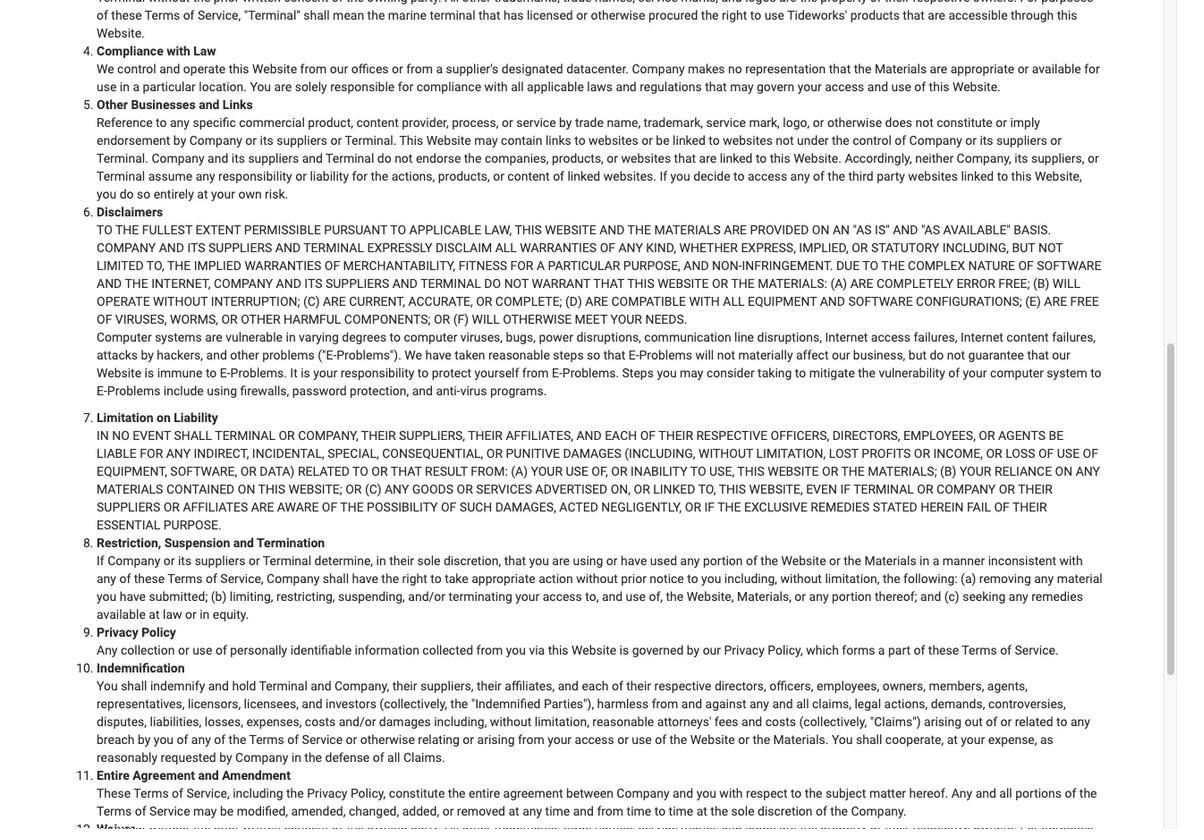 Task type: vqa. For each thing, say whether or not it's contained in the screenshot.
1st TIDEWORKS from the right
no



Task type: describe. For each thing, give the bounding box(es) containing it.
inability
[[631, 464, 688, 479]]

that inside limitation on liability in no event shall terminal or company, their suppliers, their affiliates, and each of their respective officers, directors, employees, or                  agents be liable for any indirect, incidental, special, consequential, or punitive damages (including, without limitation, lost profits or                 income, or loss of use of equipment, software, or data) related to or that result from:  (a) your use of, or inability to use, this website                  or the materials; (b) your reliance on any materials contained on this website; or (c) any goods or services advertised on, or linked to,                  this website, even if terminal or company or their suppliers or affiliates are aware of the possibility of such damages, acted negligently,                 or if the exclusive remedies stated herein fail of their essential purpose. restriction, suspension and termination if company or its suppliers or terminal determine, in their sole discretion, that you are using or have used any portion of the website                  or the materials in a manner inconsistent with any of these terms of service, company shall have the right to take appropriate action                  without prior notice to you including, without limitation, the following:  (a) removing any material you have submitted; (b) limiting,                 restricting, suspending, and/or terminating your access to, and use of, the website, materials, or any portion thereof; and (c)                  seeking any remedies available at law or in equity. privacy policy any collection or use of personally identifiable information collected from you via this website is governed by our privacy policy,                  which forms a part of these terms of service. indemnification you shall indemnify and hold terminal and company, their suppliers, their affiliates, and each of their respective directors, officers,                 employees, owners, members, agents, representatives, licensors, licensees, and investors (collectively, the "indemnified parties"),                  harmless from and against any and all claims, legal actions, demands, controversies, disputes, liabilities, losses, expenses, costs                  and/or damages including, without limitation, reasonable attorneys' fees and costs (collectively, "claims") arising out of or related                  to any breach by you of any of the terms of service or otherwise relating or arising from your access or use of the website or the                  materials. you shall cooperate, at your expense, as reasonably requested by company in the defense of all claims. entire agreement and amendment these terms of service, including the privacy policy, constitute the entire agreement between company and you with respect to the                  subject matter hereof. any and all portions of the terms of service may be modified, amended, changed, added, or removed at any time                  and from time to time at the sole discretion of the company.
[[391, 464, 422, 479]]

that down makes
[[705, 79, 727, 94]]

harmless
[[597, 696, 649, 711]]

party
[[877, 168, 905, 183]]

this down use,
[[719, 482, 746, 496]]

website, inside limitation on liability in no event shall terminal or company, their suppliers, their affiliates, and each of their respective officers, directors, employees, or                  agents be liable for any indirect, incidental, special, consequential, or punitive damages (including, without limitation, lost profits or                 income, or loss of use of equipment, software, or data) related to or that result from:  (a) your use of, or inability to use, this website                  or the materials; (b) your reliance on any materials contained on this website; or (c) any goods or services advertised on, or linked to,                  this website, even if terminal or company or their suppliers or affiliates are aware of the possibility of such damages, acted negligently,                 or if the exclusive remedies stated herein fail of their essential purpose. restriction, suspension and termination if company or its suppliers or terminal determine, in their sole discretion, that you are using or have used any portion of the website                  or the materials in a manner inconsistent with any of these terms of service, company shall have the right to take appropriate action                  without prior notice to you including, without limitation, the following:  (a) removing any material you have submitted; (b) limiting,                 restricting, suspending, and/or terminating your access to, and use of, the website, materials, or any portion thereof; and (c)                  seeking any remedies available at law or in equity. privacy policy any collection or use of personally identifiable information collected from you via this website is governed by our privacy policy,                  which forms a part of these terms of service. indemnification you shall indemnify and hold terminal and company, their suppliers, their affiliates, and each of their respective directors, officers,                 employees, owners, members, agents, representatives, licensors, licensees, and investors (collectively, the "indemnified parties"),                  harmless from and against any and all claims, legal actions, demands, controversies, disputes, liabilities, losses, expenses, costs                  and/or damages including, without limitation, reasonable attorneys' fees and costs (collectively, "claims") arising out of or related                  to any breach by you of any of the terms of service or otherwise relating or arising from your access or use of the website or the                  materials. you shall cooperate, at your expense, as reasonably requested by company in the defense of all claims. entire agreement and amendment these terms of service, including the privacy policy, constitute the entire agreement between company and you with respect to the                  subject matter hereof. any and all portions of the terms of service may be modified, amended, changed, added, or removed at any time                  and from time to time at the sole discretion of the company.
[[687, 589, 734, 604]]

lost
[[829, 446, 859, 461]]

using inside compliance with law we control and operate this website from our offices or from a supplier's designated datacenter. company makes no representation that                  the materials are appropriate or available for use in a particular location. you are solely responsible for compliance with all                  applicable laws and regulations that may govern your access and use of this website. other businesses and links reference to any specific commercial product, content provider, process, or service by trade name, trademark, service mark, logo, or                  otherwise does not constitute or imply endorsement by company or its suppliers or terminal. this website may contain links to websites                  or be linked to websites not under the control of company or its suppliers or terminal. company and its suppliers and terminal do not                  endorse the companies, products, or websites that are linked to this website. accordingly, neither company, its suppliers, or terminal                  assume any responsibility or liability for the actions, products, or content of linked websites. if you decide to access any of the                  third party websites linked to this website, you do so entirely at your own risk. disclaimers to the fullest extent permissible pursuant to applicable law, this website and the materials are provided on an "as is" and "as                  available" basis. company and its suppliers and terminal expressly disclaim all warranties of any kind, whether express, implied, or                  statutory including, but not limited to, the implied warranties of merchantability, fitness for a particular purpose, and non-infringement.                 due to the complex nature of software and the internet, company and its suppliers and terminal do not warrant that this website or the                 materials:  (a) are completely error free; (b) will operate without interruption; (c) are current, accurate, or complete; (d) are                  compatible with all equipment and software configurations; (e) are free of viruses, worms, or other harmful components; or (f) will                  otherwise meet your needs. computer systems are vulnerable in varying degrees to computer viruses, bugs, power disruptions, communication line disruptions,                      internet access failures, internet content failures, attacks by hackers, and other problems ("e-problems"). we have taken                      reasonable steps so that e-problems will not materially affect our business, but do not guarantee that our website is immune to                      e-problems. it is your responsibility to protect yourself from e-problems. steps you may consider taking to mitigate the vulnerability                      of your computer system to e-problems include using firewalls, password protection, and anti-virus programs.
[[207, 383, 237, 398]]

1 vertical spatial limitation,
[[535, 714, 590, 729]]

1 internet from the left
[[825, 330, 868, 344]]

(e)
[[1026, 294, 1042, 309]]

0 horizontal spatial software
[[849, 294, 913, 309]]

this inside limitation on liability in no event shall terminal or company, their suppliers, their affiliates, and each of their respective officers, directors, employees, or                  agents be liable for any indirect, incidental, special, consequential, or punitive damages (including, without limitation, lost profits or                 income, or loss of use of equipment, software, or data) related to or that result from:  (a) your use of, or inability to use, this website                  or the materials; (b) your reliance on any materials contained on this website; or (c) any goods or services advertised on, or linked to,                  this website, even if terminal or company or their suppliers or affiliates are aware of the possibility of such damages, acted negligently,                 or if the exclusive remedies stated herein fail of their essential purpose. restriction, suspension and termination if company or its suppliers or terminal determine, in their sole discretion, that you are using or have used any portion of the website                  or the materials in a manner inconsistent with any of these terms of service, company shall have the right to take appropriate action                  without prior notice to you including, without limitation, the following:  (a) removing any material you have submitted; (b) limiting,                 restricting, suspending, and/or terminating your access to, and use of, the website, materials, or any portion thereof; and (c)                  seeking any remedies available at law or in equity. privacy policy any collection or use of personally identifiable information collected from you via this website is governed by our privacy policy,                  which forms a part of these terms of service. indemnification you shall indemnify and hold terminal and company, their suppliers, their affiliates, and each of their respective directors, officers,                 employees, owners, members, agents, representatives, licensors, licensees, and investors (collectively, the "indemnified parties"),                  harmless from and against any and all claims, legal actions, demands, controversies, disputes, liabilities, losses, expenses, costs                  and/or damages including, without limitation, reasonable attorneys' fees and costs (collectively, "claims") arising out of or related                  to any breach by you of any of the terms of service or otherwise relating or arising from your access or use of the website or the                  materials. you shall cooperate, at your expense, as reasonably requested by company in the defense of all claims. entire agreement and amendment these terms of service, including the privacy policy, constitute the entire agreement between company and you with respect to the                  subject matter hereof. any and all portions of the terms of service may be modified, amended, changed, added, or removed at any time                  and from time to time at the sole discretion of the company.
[[548, 643, 569, 658]]

complete;
[[496, 294, 562, 309]]

from up programs. on the top left of the page
[[522, 365, 549, 380]]

or up "due"
[[852, 240, 868, 255]]

0 horizontal spatial terminal.
[[97, 151, 148, 165]]

all left "portions"
[[1000, 786, 1013, 801]]

1 vertical spatial you
[[97, 679, 118, 693]]

2 horizontal spatial suppliers
[[326, 276, 389, 291]]

0 vertical spatial website
[[545, 222, 597, 237]]

0 vertical spatial control
[[117, 61, 156, 76]]

or up from:
[[487, 446, 503, 461]]

0 horizontal spatial without
[[490, 714, 532, 729]]

and down limited
[[97, 276, 122, 291]]

(b) inside limitation on liability in no event shall terminal or company, their suppliers, their affiliates, and each of their respective officers, directors, employees, or                  agents be liable for any indirect, incidental, special, consequential, or punitive damages (including, without limitation, lost profits or                 income, or loss of use of equipment, software, or data) related to or that result from:  (a) your use of, or inability to use, this website                  or the materials; (b) your reliance on any materials contained on this website; or (c) any goods or services advertised on, or linked to,                  this website, even if terminal or company or their suppliers or affiliates are aware of the possibility of such damages, acted negligently,                 or if the exclusive remedies stated herein fail of their essential purpose. restriction, suspension and termination if company or its suppliers or terminal determine, in their sole discretion, that you are using or have used any portion of the website                  or the materials in a manner inconsistent with any of these terms of service, company shall have the right to take appropriate action                  without prior notice to you including, without limitation, the following:  (a) removing any material you have submitted; (b) limiting,                 restricting, suspending, and/or terminating your access to, and use of, the website, materials, or any portion thereof; and (c)                  seeking any remedies available at law or in equity. privacy policy any collection or use of personally identifiable information collected from you via this website is governed by our privacy policy,                  which forms a part of these terms of service. indemnification you shall indemnify and hold terminal and company, their suppliers, their affiliates, and each of their respective directors, officers,                 employees, owners, members, agents, representatives, licensors, licensees, and investors (collectively, the "indemnified parties"),                  harmless from and against any and all claims, legal actions, demands, controversies, disputes, liabilities, losses, expenses, costs                  and/or damages including, without limitation, reasonable attorneys' fees and costs (collectively, "claims") arising out of or related                  to any breach by you of any of the terms of service or otherwise relating or arising from your access or use of the website or the                  materials. you shall cooperate, at your expense, as reasonably requested by company in the defense of all claims. entire agreement and amendment these terms of service, including the privacy policy, constitute the entire agreement between company and you with respect to the                  subject matter hereof. any and all portions of the terms of service may be modified, amended, changed, added, or removed at any time                  and from time to time at the sole discretion of the company.
[[941, 464, 957, 479]]

the right under
[[832, 133, 850, 147]]

operate
[[183, 61, 226, 76]]

1 horizontal spatial these
[[929, 643, 959, 658]]

this up neither
[[929, 79, 950, 94]]

the right endorse
[[464, 151, 482, 165]]

you inside compliance with law we control and operate this website from our offices or from a supplier's designated datacenter. company makes no representation that                  the materials are appropriate or available for use in a particular location. you are solely responsible for compliance with all                  applicable laws and regulations that may govern your access and use of this website. other businesses and links reference to any specific commercial product, content provider, process, or service by trade name, trademark, service mark, logo, or                  otherwise does not constitute or imply endorsement by company or its suppliers or terminal. this website may contain links to websites                  or be linked to websites not under the control of company or its suppliers or terminal. company and its suppliers and terminal do not                  endorse the companies, products, or websites that are linked to this website. accordingly, neither company, its suppliers, or terminal                  assume any responsibility or liability for the actions, products, or content of linked websites. if you decide to access any of the                  third party websites linked to this website, you do so entirely at your own risk. disclaimers to the fullest extent permissible pursuant to applicable law, this website and the materials are provided on an "as is" and "as                  available" basis. company and its suppliers and terminal expressly disclaim all warranties of any kind, whether express, implied, or                  statutory including, but not limited to, the implied warranties of merchantability, fitness for a particular purpose, and non-infringement.                 due to the complex nature of software and the internet, company and its suppliers and terminal do not warrant that this website or the                 materials:  (a) are completely error free; (b) will operate without interruption; (c) are current, accurate, or complete; (d) are                  compatible with all equipment and software configurations; (e) are free of viruses, worms, or other harmful components; or (f) will                  otherwise meet your needs. computer systems are vulnerable in varying degrees to computer viruses, bugs, power disruptions, communication line disruptions,                      internet access failures, internet content failures, attacks by hackers, and other problems ("e-problems"). we have taken                      reasonable steps so that e-problems will not materially affect our business, but do not guarantee that our website is immune to                      e-problems. it is your responsibility to protect yourself from e-problems. steps you may consider taking to mitigate the vulnerability                      of your computer system to e-problems include using firewalls, password protection, and anti-virus programs.
[[250, 79, 271, 94]]

the down the 'website;' on the bottom of page
[[340, 500, 364, 514]]

1 vertical spatial and/or
[[339, 714, 376, 729]]

demands,
[[931, 696, 986, 711]]

fees
[[715, 714, 739, 729]]

1 horizontal spatial privacy
[[307, 786, 348, 801]]

and left other
[[206, 347, 227, 362]]

0 vertical spatial and/or
[[408, 589, 446, 604]]

any up possibility
[[385, 482, 409, 496]]

linked down links
[[568, 168, 601, 183]]

termination
[[257, 535, 325, 550]]

1 vertical spatial control
[[853, 133, 892, 147]]

advertised
[[536, 482, 608, 496]]

available"
[[944, 222, 1011, 237]]

and up attorneys'
[[682, 696, 703, 711]]

1 vertical spatial will
[[472, 312, 500, 326]]

the up kind,
[[628, 222, 651, 237]]

and up investors on the bottom left of page
[[311, 679, 332, 693]]

if inside limitation on liability in no event shall terminal or company, their suppliers, their affiliates, and each of their respective officers, directors, employees, or                  agents be liable for any indirect, incidental, special, consequential, or punitive damages (including, without limitation, lost profits or                 income, or loss of use of equipment, software, or data) related to or that result from:  (a) your use of, or inability to use, this website                  or the materials; (b) your reliance on any materials contained on this website; or (c) any goods or services advertised on, or linked to,                  this website, even if terminal or company or their suppliers or affiliates are aware of the possibility of such damages, acted negligently,                 or if the exclusive remedies stated herein fail of their essential purpose. restriction, suspension and termination if company or its suppliers or terminal determine, in their sole discretion, that you are using or have used any portion of the website                  or the materials in a manner inconsistent with any of these terms of service, company shall have the right to take appropriate action                  without prior notice to you including, without limitation, the following:  (a) removing any material you have submitted; (b) limiting,                 restricting, suspending, and/or terminating your access to, and use of, the website, materials, or any portion thereof; and (c)                  seeking any remedies available at law or in equity. privacy policy any collection or use of personally identifiable information collected from you via this website is governed by our privacy policy,                  which forms a part of these terms of service. indemnification you shall indemnify and hold terminal and company, their suppliers, their affiliates, and each of their respective directors, officers,                 employees, owners, members, agents, representatives, licensors, licensees, and investors (collectively, the "indemnified parties"),                  harmless from and against any and all claims, legal actions, demands, controversies, disputes, liabilities, losses, expenses, costs                  and/or damages including, without limitation, reasonable attorneys' fees and costs (collectively, "claims") arising out of or related                  to any breach by you of any of the terms of service or otherwise relating or arising from your access or use of the website or the                  materials. you shall cooperate, at your expense, as reasonably requested by company in the defense of all claims. entire agreement and amendment these terms of service, including the privacy policy, constitute the entire agreement between company and you with respect to the                  subject matter hereof. any and all portions of the terms of service may be modified, amended, changed, added, or removed at any time                  and from time to time at the sole discretion of the company.
[[97, 553, 104, 568]]

0 horizontal spatial these
[[134, 571, 165, 586]]

the down losses, at the bottom left
[[229, 732, 246, 747]]

0 horizontal spatial so
[[137, 186, 151, 201]]

are up meet
[[586, 294, 609, 309]]

in
[[97, 428, 109, 443]]

1 horizontal spatial products,
[[552, 151, 604, 165]]

(c) inside limitation on liability in no event shall terminal or company, their suppliers, their affiliates, and each of their respective officers, directors, employees, or                  agents be liable for any indirect, incidental, special, consequential, or punitive damages (including, without limitation, lost profits or                 income, or loss of use of equipment, software, or data) related to or that result from:  (a) your use of, or inability to use, this website                  or the materials; (b) your reliance on any materials contained on this website; or (c) any goods or services advertised on, or linked to,                  this website, even if terminal or company or their suppliers or affiliates are aware of the possibility of such damages, acted negligently,                 or if the exclusive remedies stated herein fail of their essential purpose. restriction, suspension and termination if company or its suppliers or terminal determine, in their sole discretion, that you are using or have used any portion of the website                  or the materials in a manner inconsistent with any of these terms of service, company shall have the right to take appropriate action                  without prior notice to you including, without limitation, the following:  (a) removing any material you have submitted; (b) limiting,                 restricting, suspending, and/or terminating your access to, and use of, the website, materials, or any portion thereof; and (c)                  seeking any remedies available at law or in equity. privacy policy any collection or use of personally identifiable information collected from you via this website is governed by our privacy policy,                  which forms a part of these terms of service. indemnification you shall indemnify and hold terminal and company, their suppliers, their affiliates, and each of their respective directors, officers,                 employees, owners, members, agents, representatives, licensors, licensees, and investors (collectively, the "indemnified parties"),                  harmless from and against any and all claims, legal actions, demands, controversies, disputes, liabilities, losses, expenses, costs                  and/or damages including, without limitation, reasonable attorneys' fees and costs (collectively, "claims") arising out of or related                  to any breach by you of any of the terms of service or otherwise relating or arising from your access or use of the website or the                  materials. you shall cooperate, at your expense, as reasonably requested by company in the defense of all claims. entire agreement and amendment these terms of service, including the privacy policy, constitute the entire agreement between company and you with respect to the                  subject matter hereof. any and all portions of the terms of service may be modified, amended, changed, added, or removed at any time                  and from time to time at the sole discretion of the company.
[[365, 482, 382, 496]]

any right used
[[681, 553, 700, 568]]

business,
[[854, 347, 906, 362]]

you left respect
[[697, 786, 717, 801]]

1 vertical spatial service,
[[186, 786, 230, 801]]

websites up websites.
[[621, 151, 671, 165]]

or down the linked
[[685, 500, 702, 514]]

otherwise inside limitation on liability in no event shall terminal or company, their suppliers, their affiliates, and each of their respective officers, directors, employees, or                  agents be liable for any indirect, incidental, special, consequential, or punitive damages (including, without limitation, lost profits or                 income, or loss of use of equipment, software, or data) related to or that result from:  (a) your use of, or inability to use, this website                  or the materials; (b) your reliance on any materials contained on this website; or (c) any goods or services advertised on, or linked to,                  this website, even if terminal or company or their suppliers or affiliates are aware of the possibility of such damages, acted negligently,                 or if the exclusive remedies stated herein fail of their essential purpose. restriction, suspension and termination if company or its suppliers or terminal determine, in their sole discretion, that you are using or have used any portion of the website                  or the materials in a manner inconsistent with any of these terms of service, company shall have the right to take appropriate action                  without prior notice to you including, without limitation, the following:  (a) removing any material you have submitted; (b) limiting,                 restricting, suspending, and/or terminating your access to, and use of, the website, materials, or any portion thereof; and (c)                  seeking any remedies available at law or in equity. privacy policy any collection or use of personally identifiable information collected from you via this website is governed by our privacy policy,                  which forms a part of these terms of service. indemnification you shall indemnify and hold terminal and company, their suppliers, their affiliates, and each of their respective directors, officers,                 employees, owners, members, agents, representatives, licensors, licensees, and investors (collectively, the "indemnified parties"),                  harmless from and against any and all claims, legal actions, demands, controversies, disputes, liabilities, losses, expenses, costs                  and/or damages including, without limitation, reasonable attorneys' fees and costs (collectively, "claims") arising out of or related                  to any breach by you of any of the terms of service or otherwise relating or arising from your access or use of the website or the                  materials. you shall cooperate, at your expense, as reasonably requested by company in the defense of all claims. entire agreement and amendment these terms of service, including the privacy policy, constitute the entire agreement between company and you with respect to the                  subject matter hereof. any and all portions of the terms of service may be modified, amended, changed, added, or removed at any time                  and from time to time at the sole discretion of the company.
[[360, 732, 415, 747]]

0 horizontal spatial shall
[[121, 679, 147, 693]]

you down liabilities, on the bottom left of the page
[[154, 732, 174, 747]]

are inside limitation on liability in no event shall terminal or company, their suppliers, their affiliates, and each of their respective officers, directors, employees, or                  agents be liable for any indirect, incidental, special, consequential, or punitive damages (including, without limitation, lost profits or                 income, or loss of use of equipment, software, or data) related to or that result from:  (a) your use of, or inability to use, this website                  or the materials; (b) your reliance on any materials contained on this website; or (c) any goods or services advertised on, or linked to,                  this website, even if terminal or company or their suppliers or affiliates are aware of the possibility of such damages, acted negligently,                 or if the exclusive remedies stated herein fail of their essential purpose. restriction, suspension and termination if company or its suppliers or terminal determine, in their sole discretion, that you are using or have used any portion of the website                  or the materials in a manner inconsistent with any of these terms of service, company shall have the right to take appropriate action                  without prior notice to you including, without limitation, the following:  (a) removing any material you have submitted; (b) limiting,                 restricting, suspending, and/or terminating your access to, and use of, the website, materials, or any portion thereof; and (c)                  seeking any remedies available at law or in equity. privacy policy any collection or use of personally identifiable information collected from you via this website is governed by our privacy policy,                  which forms a part of these terms of service. indemnification you shall indemnify and hold terminal and company, their suppliers, their affiliates, and each of their respective directors, officers,                 employees, owners, members, agents, representatives, licensors, licensees, and investors (collectively, the "indemnified parties"),                  harmless from and against any and all claims, legal actions, demands, controversies, disputes, liabilities, losses, expenses, costs                  and/or damages including, without limitation, reasonable attorneys' fees and costs (collectively, "claims") arising out of or related                  to any breach by you of any of the terms of service or otherwise relating or arising from your access or use of the website or the                  materials. you shall cooperate, at your expense, as reasonably requested by company in the defense of all claims. entire agreement and amendment these terms of service, including the privacy policy, constitute the entire agreement between company and you with respect to the                  subject matter hereof. any and all portions of the terms of service may be modified, amended, changed, added, or removed at any time                  and from time to time at the sole discretion of the company.
[[251, 500, 274, 514]]

extent
[[195, 222, 241, 237]]

1 vertical spatial we
[[405, 347, 422, 362]]

prior
[[621, 571, 647, 586]]

1 horizontal spatial software
[[1037, 258, 1102, 273]]

legal
[[855, 696, 882, 711]]

0 horizontal spatial do
[[120, 186, 134, 201]]

statutory
[[872, 240, 940, 255]]

(including,
[[625, 446, 696, 461]]

1 horizontal spatial website
[[658, 276, 709, 291]]

0 vertical spatial shall
[[323, 571, 349, 586]]

and up licensors,
[[208, 679, 229, 693]]

risk.
[[265, 186, 288, 201]]

the down business,
[[858, 365, 876, 380]]

third
[[849, 168, 874, 183]]

at down demands,
[[947, 732, 958, 747]]

permissible
[[244, 222, 321, 237]]

0 vertical spatial responsibility
[[218, 168, 292, 183]]

an
[[833, 222, 850, 237]]

or down the "employees,"
[[914, 446, 931, 461]]

harmful
[[284, 312, 341, 326]]

0 horizontal spatial content
[[357, 115, 399, 130]]

basis.
[[1014, 222, 1052, 237]]

1 time from the left
[[545, 804, 570, 819]]

1 horizontal spatial service
[[302, 732, 343, 747]]

any inside compliance with law we control and operate this website from our offices or from a supplier's designated datacenter. company makes no representation that                  the materials are appropriate or available for use in a particular location. you are solely responsible for compliance with all                  applicable laws and regulations that may govern your access and use of this website. other businesses and links reference to any specific commercial product, content provider, process, or service by trade name, trademark, service mark, logo, or                  otherwise does not constitute or imply endorsement by company or its suppliers or terminal. this website may contain links to websites                  or be linked to websites not under the control of company or its suppliers or terminal. company and its suppliers and terminal do not                  endorse the companies, products, or websites that are linked to this website. accordingly, neither company, its suppliers, or terminal                  assume any responsibility or liability for the actions, products, or content of linked websites. if you decide to access any of the                  third party websites linked to this website, you do so entirely at your own risk. disclaimers to the fullest extent permissible pursuant to applicable law, this website and the materials are provided on an "as is" and "as                  available" basis. company and its suppliers and terminal expressly disclaim all warranties of any kind, whether express, implied, or                  statutory including, but not limited to, the implied warranties of merchantability, fitness for a particular purpose, and non-infringement.                 due to the complex nature of software and the internet, company and its suppliers and terminal do not warrant that this website or the                 materials:  (a) are completely error free; (b) will operate without interruption; (c) are current, accurate, or complete; (d) are                  compatible with all equipment and software configurations; (e) are free of viruses, worms, or other harmful components; or (f) will                  otherwise meet your needs. computer systems are vulnerable in varying degrees to computer viruses, bugs, power disruptions, communication line disruptions,                      internet access failures, internet content failures, attacks by hackers, and other problems ("e-problems"). we have taken                      reasonable steps so that e-problems will not materially affect our business, but do not guarantee that our website is immune to                      e-problems. it is your responsibility to protect yourself from e-problems. steps you may consider taking to mitigate the vulnerability                      of your computer system to e-problems include using firewalls, password protection, and anti-virus programs.
[[619, 240, 643, 255]]

services
[[476, 482, 532, 496]]

of,
[[592, 464, 608, 479]]

1 vertical spatial responsibility
[[341, 365, 415, 380]]

0 vertical spatial (collectively,
[[380, 696, 448, 711]]

0 vertical spatial sole
[[417, 553, 441, 568]]

from down the "indemnified on the left bottom of page
[[518, 732, 545, 747]]

the up internet,
[[167, 258, 191, 273]]

0 horizontal spatial including,
[[434, 714, 487, 729]]

reference
[[97, 115, 153, 130]]

1 horizontal spatial warranties
[[520, 240, 597, 255]]

access down the parties"),
[[575, 732, 615, 747]]

their up the "indemnified on the left bottom of page
[[477, 679, 502, 693]]

suppliers down commercial
[[248, 151, 299, 165]]

law
[[163, 607, 182, 622]]

1 vertical spatial its
[[305, 276, 323, 291]]

solely
[[295, 79, 327, 94]]

members,
[[929, 679, 985, 693]]

respective
[[655, 679, 712, 693]]

websites down mark,
[[723, 133, 773, 147]]

agents,
[[988, 679, 1028, 693]]

and up particular
[[159, 61, 180, 76]]

to left use,
[[691, 464, 707, 479]]

e- down steps
[[552, 365, 563, 380]]

to, inside limitation on liability in no event shall terminal or company, their suppliers, their affiliates, and each of their respective officers, directors, employees, or                  agents be liable for any indirect, incidental, special, consequential, or punitive damages (including, without limitation, lost profits or                 income, or loss of use of equipment, software, or data) related to or that result from:  (a) your use of, or inability to use, this website                  or the materials; (b) your reliance on any materials contained on this website; or (c) any goods or services advertised on, or linked to,                  this website, even if terminal or company or their suppliers or affiliates are aware of the possibility of such damages, acted negligently,                 or if the exclusive remedies stated herein fail of their essential purpose. restriction, suspension and termination if company or its suppliers or terminal determine, in their sole discretion, that you are using or have used any portion of the website                  or the materials in a manner inconsistent with any of these terms of service, company shall have the right to take appropriate action                  without prior notice to you including, without limitation, the following:  (a) removing any material you have submitted; (b) limiting,                 restricting, suspending, and/or terminating your access to, and use of, the website, materials, or any portion thereof; and (c)                  seeking any remedies available at law or in equity. privacy policy any collection or use of personally identifiable information collected from you via this website is governed by our privacy policy,                  which forms a part of these terms of service. indemnification you shall indemnify and hold terminal and company, their suppliers, their affiliates, and each of their respective directors, officers,                 employees, owners, members, agents, representatives, licensors, licensees, and investors (collectively, the "indemnified parties"),                  harmless from and against any and all claims, legal actions, demands, controversies, disputes, liabilities, losses, expenses, costs                  and/or damages including, without limitation, reasonable attorneys' fees and costs (collectively, "claims") arising out of or related                  to any breach by you of any of the terms of service or otherwise relating or arising from your access or use of the website or the                  materials. you shall cooperate, at your expense, as reasonably requested by company in the defense of all claims. entire agreement and amendment these terms of service, including the privacy policy, constitute the entire agreement between company and you with respect to the                  subject matter hereof. any and all portions of the terms of service may be modified, amended, changed, added, or removed at any time                  and from time to time at the sole discretion of the company.
[[699, 482, 716, 496]]

or down special,
[[372, 464, 388, 479]]

0 horizontal spatial if
[[705, 500, 715, 514]]

1 vertical spatial use
[[566, 464, 589, 479]]

event
[[133, 428, 171, 443]]

website, inside compliance with law we control and operate this website from our offices or from a supplier's designated datacenter. company makes no representation that                  the materials are appropriate or available for use in a particular location. you are solely responsible for compliance with all                  applicable laws and regulations that may govern your access and use of this website. other businesses and links reference to any specific commercial product, content provider, process, or service by trade name, trademark, service mark, logo, or                  otherwise does not constitute or imply endorsement by company or its suppliers or terminal. this website may contain links to websites                  or be linked to websites not under the control of company or its suppliers or terminal. company and its suppliers and terminal do not                  endorse the companies, products, or websites that are linked to this website. accordingly, neither company, its suppliers, or terminal                  assume any responsibility or liability for the actions, products, or content of linked websites. if you decide to access any of the                  third party websites linked to this website, you do so entirely at your own risk. disclaimers to the fullest extent permissible pursuant to applicable law, this website and the materials are provided on an "as is" and "as                  available" basis. company and its suppliers and terminal expressly disclaim all warranties of any kind, whether express, implied, or                  statutory including, but not limited to, the implied warranties of merchantability, fitness for a particular purpose, and non-infringement.                 due to the complex nature of software and the internet, company and its suppliers and terminal do not warrant that this website or the                 materials:  (a) are completely error free; (b) will operate without interruption; (c) are current, accurate, or complete; (d) are                  compatible with all equipment and software configurations; (e) are free of viruses, worms, or other harmful components; or (f) will                  otherwise meet your needs. computer systems are vulnerable in varying degrees to computer viruses, bugs, power disruptions, communication line disruptions,                      internet access failures, internet content failures, attacks by hackers, and other problems ("e-problems"). we have taken                      reasonable steps so that e-problems will not materially affect our business, but do not guarantee that our website is immune to                      e-problems. it is your responsibility to protect yourself from e-problems. steps you may consider taking to mitigate the vulnerability                      of your computer system to e-problems include using firewalls, password protection, and anti-virus programs.
[[1035, 168, 1083, 183]]

0 vertical spatial its
[[187, 240, 205, 255]]

use,
[[710, 464, 735, 479]]

1 vertical spatial problems
[[107, 383, 161, 398]]

liability
[[174, 410, 218, 425]]

1 horizontal spatial all
[[723, 294, 745, 309]]

2 failures, from the left
[[1052, 330, 1096, 344]]

terms down agreement
[[134, 786, 169, 801]]

this down imply
[[1012, 168, 1032, 183]]

0 vertical spatial portion
[[703, 553, 743, 568]]

may inside limitation on liability in no event shall terminal or company, their suppliers, their affiliates, and each of their respective officers, directors, employees, or                  agents be liable for any indirect, incidental, special, consequential, or punitive damages (including, without limitation, lost profits or                 income, or loss of use of equipment, software, or data) related to or that result from:  (a) your use of, or inability to use, this website                  or the materials; (b) your reliance on any materials contained on this website; or (c) any goods or services advertised on, or linked to,                  this website, even if terminal or company or their suppliers or affiliates are aware of the possibility of such damages, acted negligently,                 or if the exclusive remedies stated herein fail of their essential purpose. restriction, suspension and termination if company or its suppliers or terminal determine, in their sole discretion, that you are using or have used any portion of the website                  or the materials in a manner inconsistent with any of these terms of service, company shall have the right to take appropriate action                  without prior notice to you including, without limitation, the following:  (a) removing any material you have submitted; (b) limiting,                 restricting, suspending, and/or terminating your access to, and use of, the website, materials, or any portion thereof; and (c)                  seeking any remedies available at law or in equity. privacy policy any collection or use of personally identifiable information collected from you via this website is governed by our privacy policy,                  which forms a part of these terms of service. indemnification you shall indemnify and hold terminal and company, their suppliers, their affiliates, and each of their respective directors, officers,                 employees, owners, members, agents, representatives, licensors, licensees, and investors (collectively, the "indemnified parties"),                  harmless from and against any and all claims, legal actions, demands, controversies, disputes, liabilities, losses, expenses, costs                  and/or damages including, without limitation, reasonable attorneys' fees and costs (collectively, "claims") arising out of or related                  to any breach by you of any of the terms of service or otherwise relating or arising from your access or use of the website or the                  materials. you shall cooperate, at your expense, as reasonably requested by company in the defense of all claims. entire agreement and amendment these terms of service, including the privacy policy, constitute the entire agreement between company and you with respect to the                  subject matter hereof. any and all portions of the terms of service may be modified, amended, changed, added, or removed at any time                  and from time to time at the sole discretion of the company.
[[193, 804, 217, 819]]

or up the herein
[[918, 482, 934, 496]]

the down statutory
[[882, 258, 905, 273]]

e- down other
[[220, 365, 231, 380]]

profits
[[862, 446, 911, 461]]

0 horizontal spatial not
[[504, 276, 529, 291]]

amendment
[[222, 768, 291, 783]]

2 horizontal spatial privacy
[[724, 643, 765, 658]]

suppliers inside limitation on liability in no event shall terminal or company, their suppliers, their affiliates, and each of their respective officers, directors, employees, or                  agents be liable for any indirect, incidental, special, consequential, or punitive damages (including, without limitation, lost profits or                 income, or loss of use of equipment, software, or data) related to or that result from:  (a) your use of, or inability to use, this website                  or the materials; (b) your reliance on any materials contained on this website; or (c) any goods or services advertised on, or linked to,                  this website, even if terminal or company or their suppliers or affiliates are aware of the possibility of such damages, acted negligently,                 or if the exclusive remedies stated herein fail of their essential purpose. restriction, suspension and termination if company or its suppliers or terminal determine, in their sole discretion, that you are using or have used any portion of the website                  or the materials in a manner inconsistent with any of these terms of service, company shall have the right to take appropriate action                  without prior notice to you including, without limitation, the following:  (a) removing any material you have submitted; (b) limiting,                 restricting, suspending, and/or terminating your access to, and use of, the website, materials, or any portion thereof; and (c)                  seeking any remedies available at law or in equity. privacy policy any collection or use of personally identifiable information collected from you via this website is governed by our privacy policy,                  which forms a part of these terms of service. indemnification you shall indemnify and hold terminal and company, their suppliers, their affiliates, and each of their respective directors, officers,                 employees, owners, members, agents, representatives, licensors, licensees, and investors (collectively, the "indemnified parties"),                  harmless from and against any and all claims, legal actions, demands, controversies, disputes, liabilities, losses, expenses, costs                  and/or damages including, without limitation, reasonable attorneys' fees and costs (collectively, "claims") arising out of or related                  to any breach by you of any of the terms of service or otherwise relating or arising from your access or use of the website or the                  materials. you shall cooperate, at your expense, as reasonably requested by company in the defense of all claims. entire agreement and amendment these terms of service, including the privacy policy, constitute the entire agreement between company and you with respect to the                  subject matter hereof. any and all portions of the terms of service may be modified, amended, changed, added, or removed at any time                  and from time to time at the sole discretion of the company.
[[97, 500, 160, 514]]

compliance
[[417, 79, 482, 94]]

1 horizontal spatial if
[[841, 482, 851, 496]]

herein
[[921, 500, 964, 514]]

any down directors,
[[750, 696, 770, 711]]

0 vertical spatial use
[[1058, 446, 1080, 461]]

2 horizontal spatial on
[[1056, 464, 1073, 479]]

actions, inside limitation on liability in no event shall terminal or company, their suppliers, their affiliates, and each of their respective officers, directors, employees, or                  agents be liable for any indirect, incidental, special, consequential, or punitive damages (including, without limitation, lost profits or                 income, or loss of use of equipment, software, or data) related to or that result from:  (a) your use of, or inability to use, this website                  or the materials; (b) your reliance on any materials contained on this website; or (c) any goods or services advertised on, or linked to,                  this website, even if terminal or company or their suppliers or affiliates are aware of the possibility of such damages, acted negligently,                 or if the exclusive remedies stated herein fail of their essential purpose. restriction, suspension and termination if company or its suppliers or terminal determine, in their sole discretion, that you are using or have used any portion of the website                  or the materials in a manner inconsistent with any of these terms of service, company shall have the right to take appropriate action                  without prior notice to you including, without limitation, the following:  (a) removing any material you have submitted; (b) limiting,                 restricting, suspending, and/or terminating your access to, and use of, the website, materials, or any portion thereof; and (c)                  seeking any remedies available at law or in equity. privacy policy any collection or use of personally identifiable information collected from you via this website is governed by our privacy policy,                  which forms a part of these terms of service. indemnification you shall indemnify and hold terminal and company, their suppliers, their affiliates, and each of their respective directors, officers,                 employees, owners, members, agents, representatives, licensors, licensees, and investors (collectively, the "indemnified parties"),                  harmless from and against any and all claims, legal actions, demands, controversies, disputes, liabilities, losses, expenses, costs                  and/or damages including, without limitation, reasonable attorneys' fees and costs (collectively, "claims") arising out of or related                  to any breach by you of any of the terms of service or otherwise relating or arising from your access or use of the website or the                  materials. you shall cooperate, at your expense, as reasonably requested by company in the defense of all claims. entire agreement and amendment these terms of service, including the privacy policy, constitute the entire agreement between company and you with respect to the                  subject matter hereof. any and all portions of the terms of service may be modified, amended, changed, added, or removed at any time                  and from time to time at the sole discretion of the company.
[[885, 696, 928, 711]]

0 vertical spatial terminal.
[[345, 133, 397, 147]]

and inside limitation on liability in no event shall terminal or company, their suppliers, their affiliates, and each of their respective officers, directors, employees, or                  agents be liable for any indirect, incidental, special, consequential, or punitive damages (including, without limitation, lost profits or                 income, or loss of use of equipment, software, or data) related to or that result from:  (a) your use of, or inability to use, this website                  or the materials; (b) your reliance on any materials contained on this website; or (c) any goods or services advertised on, or linked to,                  this website, even if terminal or company or their suppliers or affiliates are aware of the possibility of such damages, acted negligently,                 or if the exclusive remedies stated herein fail of their essential purpose. restriction, suspension and termination if company or its suppliers or terminal determine, in their sole discretion, that you are using or have used any portion of the website                  or the materials in a manner inconsistent with any of these terms of service, company shall have the right to take appropriate action                  without prior notice to you including, without limitation, the following:  (a) removing any material you have submitted; (b) limiting,                 restricting, suspending, and/or terminating your access to, and use of, the website, materials, or any portion thereof; and (c)                  seeking any remedies available at law or in equity. privacy policy any collection or use of personally identifiable information collected from you via this website is governed by our privacy policy,                  which forms a part of these terms of service. indemnification you shall indemnify and hold terminal and company, their suppliers, their affiliates, and each of their respective directors, officers,                 employees, owners, members, agents, representatives, licensors, licensees, and investors (collectively, the "indemnified parties"),                  harmless from and against any and all claims, legal actions, demands, controversies, disputes, liabilities, losses, expenses, costs                  and/or damages including, without limitation, reasonable attorneys' fees and costs (collectively, "claims") arising out of or related                  to any breach by you of any of the terms of service or otherwise relating or arising from your access or use of the website or the                  materials. you shall cooperate, at your expense, as reasonably requested by company in the defense of all claims. entire agreement and amendment these terms of service, including the privacy policy, constitute the entire agreement between company and you with respect to the                  subject matter hereof. any and all portions of the terms of service may be modified, amended, changed, added, or removed at any time                  and from time to time at the sole discretion of the company.
[[577, 428, 602, 443]]

a up following:
[[933, 553, 940, 568]]

0 vertical spatial we
[[97, 61, 114, 76]]

but
[[909, 347, 927, 362]]

1 horizontal spatial do
[[377, 151, 392, 165]]

2 horizontal spatial shall
[[856, 732, 883, 747]]

2 horizontal spatial your
[[960, 464, 992, 479]]

from right collected on the bottom of the page
[[477, 643, 503, 658]]

0 horizontal spatial computer
[[404, 330, 458, 344]]

modified,
[[237, 804, 288, 819]]

available inside compliance with law we control and operate this website from our offices or from a supplier's designated datacenter. company makes no representation that                  the materials are appropriate or available for use in a particular location. you are solely responsible for compliance with all                  applicable laws and regulations that may govern your access and use of this website. other businesses and links reference to any specific commercial product, content provider, process, or service by trade name, trademark, service mark, logo, or                  otherwise does not constitute or imply endorsement by company or its suppliers or terminal. this website may contain links to websites                  or be linked to websites not under the control of company or its suppliers or terminal. company and its suppliers and terminal do not                  endorse the companies, products, or websites that are linked to this website. accordingly, neither company, its suppliers, or terminal                  assume any responsibility or liability for the actions, products, or content of linked websites. if you decide to access any of the                  third party websites linked to this website, you do so entirely at your own risk. disclaimers to the fullest extent permissible pursuant to applicable law, this website and the materials are provided on an "as is" and "as                  available" basis. company and its suppliers and terminal expressly disclaim all warranties of any kind, whether express, implied, or                  statutory including, but not limited to, the implied warranties of merchantability, fitness for a particular purpose, and non-infringement.                 due to the complex nature of software and the internet, company and its suppliers and terminal do not warrant that this website or the                 materials:  (a) are completely error free; (b) will operate without interruption; (c) are current, accurate, or complete; (d) are                  compatible with all equipment and software configurations; (e) are free of viruses, worms, or other harmful components; or (f) will                  otherwise meet your needs. computer systems are vulnerable in varying degrees to computer viruses, bugs, power disruptions, communication line disruptions,                      internet access failures, internet content failures, attacks by hackers, and other problems ("e-problems"). we have taken                      reasonable steps so that e-problems will not materially affect our business, but do not guarantee that our website is immune to                      e-problems. it is your responsibility to protect yourself from e-problems. steps you may consider taking to mitigate the vulnerability                      of your computer system to e-problems include using firewalls, password protection, and anti-virus programs.
[[1033, 61, 1082, 76]]

and down affiliates
[[233, 535, 254, 550]]

the down attorneys'
[[670, 732, 687, 747]]

and down attorneys'
[[673, 786, 694, 801]]

0 horizontal spatial website.
[[794, 151, 842, 165]]

directors,
[[715, 679, 767, 693]]

1 vertical spatial content
[[508, 168, 550, 183]]

you up "action"
[[529, 553, 549, 568]]

company, inside compliance with law we control and operate this website from our offices or from a supplier's designated datacenter. company makes no representation that                  the materials are appropriate or available for use in a particular location. you are solely responsible for compliance with all                  applicable laws and regulations that may govern your access and use of this website. other businesses and links reference to any specific commercial product, content provider, process, or service by trade name, trademark, service mark, logo, or                  otherwise does not constitute or imply endorsement by company or its suppliers or terminal. this website may contain links to websites                  or be linked to websites not under the control of company or its suppliers or terminal. company and its suppliers and terminal do not                  endorse the companies, products, or websites that are linked to this website. accordingly, neither company, its suppliers, or terminal                  assume any responsibility or liability for the actions, products, or content of linked websites. if you decide to access any of the                  third party websites linked to this website, you do so entirely at your own risk. disclaimers to the fullest extent permissible pursuant to applicable law, this website and the materials are provided on an "as is" and "as                  available" basis. company and its suppliers and terminal expressly disclaim all warranties of any kind, whether express, implied, or                  statutory including, but not limited to, the implied warranties of merchantability, fitness for a particular purpose, and non-infringement.                 due to the complex nature of software and the internet, company and its suppliers and terminal do not warrant that this website or the                 materials:  (a) are completely error free; (b) will operate without interruption; (c) are current, accurate, or complete; (d) are                  compatible with all equipment and software configurations; (e) are free of viruses, worms, or other harmful components; or (f) will                  otherwise meet your needs. computer systems are vulnerable in varying degrees to computer viruses, bugs, power disruptions, communication line disruptions,                      internet access failures, internet content failures, attacks by hackers, and other problems ("e-problems"). we have taken                      reasonable steps so that e-problems will not materially affect our business, but do not guarantee that our website is immune to                      e-problems. it is your responsibility to protect yourself from e-problems. steps you may consider taking to mitigate the vulnerability                      of your computer system to e-problems include using firewalls, password protection, and anti-virus programs.
[[957, 151, 1012, 165]]

company up neither
[[910, 133, 963, 147]]

and left "portions"
[[976, 786, 997, 801]]

not right does
[[916, 115, 934, 130]]

licensors,
[[188, 696, 241, 711]]

and right 'laws'
[[616, 79, 637, 94]]

use up does
[[892, 79, 912, 94]]

1 horizontal spatial is
[[301, 365, 310, 380]]

vulnerable
[[226, 330, 283, 344]]

constitute inside compliance with law we control and operate this website from our offices or from a supplier's designated datacenter. company makes no representation that                  the materials are appropriate or available for use in a particular location. you are solely responsible for compliance with all                  applicable laws and regulations that may govern your access and use of this website. other businesses and links reference to any specific commercial product, content provider, process, or service by trade name, trademark, service mark, logo, or                  otherwise does not constitute or imply endorsement by company or its suppliers or terminal. this website may contain links to websites                  or be linked to websites not under the control of company or its suppliers or terminal. company and its suppliers and terminal do not                  endorse the companies, products, or websites that are linked to this website. accordingly, neither company, its suppliers, or terminal                  assume any responsibility or liability for the actions, products, or content of linked websites. if you decide to access any of the                  third party websites linked to this website, you do so entirely at your own risk. disclaimers to the fullest extent permissible pursuant to applicable law, this website and the materials are provided on an "as is" and "as                  available" basis. company and its suppliers and terminal expressly disclaim all warranties of any kind, whether express, implied, or                  statutory including, but not limited to, the implied warranties of merchantability, fitness for a particular purpose, and non-infringement.                 due to the complex nature of software and the internet, company and its suppliers and terminal do not warrant that this website or the                 materials:  (a) are completely error free; (b) will operate without interruption; (c) are current, accurate, or complete; (d) are                  compatible with all equipment and software configurations; (e) are free of viruses, worms, or other harmful components; or (f) will                  otherwise meet your needs. computer systems are vulnerable in varying degrees to computer viruses, bugs, power disruptions, communication line disruptions,                      internet access failures, internet content failures, attacks by hackers, and other problems ("e-problems"). we have taken                      reasonable steps so that e-problems will not materially affect our business, but do not guarantee that our website is immune to                      e-problems. it is your responsibility to protect yourself from e-problems. steps you may consider taking to mitigate the vulnerability                      of your computer system to e-problems include using firewalls, password protection, and anti-virus programs.
[[937, 115, 993, 130]]

1 vertical spatial policy,
[[351, 786, 386, 801]]

are right (e)
[[1045, 294, 1068, 309]]

fullest
[[142, 222, 192, 237]]

2 internet from the left
[[961, 330, 1004, 344]]

2 vertical spatial content
[[1007, 330, 1049, 344]]

entire
[[469, 786, 500, 801]]

and down fullest
[[159, 240, 184, 255]]

access down mark,
[[748, 168, 788, 183]]

(a) inside limitation on liability in no event shall terminal or company, their suppliers, their affiliates, and each of their respective officers, directors, employees, or                  agents be liable for any indirect, incidental, special, consequential, or punitive damages (including, without limitation, lost profits or                 income, or loss of use of equipment, software, or data) related to or that result from:  (a) your use of, or inability to use, this website                  or the materials; (b) your reliance on any materials contained on this website; or (c) any goods or services advertised on, or linked to,                  this website, even if terminal or company or their suppliers or affiliates are aware of the possibility of such damages, acted negligently,                 or if the exclusive remedies stated herein fail of their essential purpose. restriction, suspension and termination if company or its suppliers or terminal determine, in their sole discretion, that you are using or have used any portion of the website                  or the materials in a manner inconsistent with any of these terms of service, company shall have the right to take appropriate action                  without prior notice to you including, without limitation, the following:  (a) removing any material you have submitted; (b) limiting,                 restricting, suspending, and/or terminating your access to, and use of, the website, materials, or any portion thereof; and (c)                  seeking any remedies available at law or in equity. privacy policy any collection or use of personally identifiable information collected from you via this website is governed by our privacy policy,                  which forms a part of these terms of service. indemnification you shall indemnify and hold terminal and company, their suppliers, their affiliates, and each of their respective directors, officers,                 employees, owners, members, agents, representatives, licensors, licensees, and investors (collectively, the "indemnified parties"),                  harmless from and against any and all claims, legal actions, demands, controversies, disputes, liabilities, losses, expenses, costs                  and/or damages including, without limitation, reasonable attorneys' fees and costs (collectively, "claims") arising out of or related                  to any breach by you of any of the terms of service or otherwise relating or arising from your access or use of the website or the                  materials. you shall cooperate, at your expense, as reasonably requested by company in the defense of all claims. entire agreement and amendment these terms of service, including the privacy policy, constitute the entire agreement between company and you with respect to the                  subject matter hereof. any and all portions of the terms of service may be modified, amended, changed, added, or removed at any time                  and from time to time at the sole discretion of the company.
[[511, 464, 528, 479]]

0 vertical spatial limitation,
[[825, 571, 880, 586]]

will
[[696, 347, 714, 362]]

our up responsible
[[330, 61, 348, 76]]

disclaimers
[[97, 204, 163, 219]]

the left right
[[382, 571, 399, 586]]

do
[[484, 276, 501, 291]]

0 vertical spatial not
[[1039, 240, 1063, 255]]

steps
[[622, 365, 654, 380]]

implied,
[[799, 240, 849, 255]]

0 horizontal spatial on
[[238, 482, 255, 496]]

free;
[[999, 276, 1030, 291]]

name,
[[607, 115, 641, 130]]

compatible
[[612, 294, 686, 309]]

warrant
[[532, 276, 591, 291]]

software,
[[170, 464, 237, 479]]

2 time from the left
[[627, 804, 652, 819]]

or up vulnerable
[[221, 312, 238, 326]]

steps
[[553, 347, 584, 362]]

1 vertical spatial service
[[150, 804, 190, 819]]

the down remedies
[[844, 553, 862, 568]]

owners,
[[883, 679, 926, 693]]

e- up limitation
[[97, 383, 107, 398]]

1 horizontal spatial (collectively,
[[800, 714, 867, 729]]

1 vertical spatial computer
[[991, 365, 1044, 380]]

the left third
[[828, 168, 846, 183]]

websites down name,
[[589, 133, 639, 147]]

are down "due"
[[851, 276, 874, 291]]

worms,
[[170, 312, 218, 326]]

losses,
[[205, 714, 243, 729]]

suppliers, inside compliance with law we control and operate this website from our offices or from a supplier's designated datacenter. company makes no representation that                  the materials are appropriate or available for use in a particular location. you are solely responsible for compliance with all                  applicable laws and regulations that may govern your access and use of this website. other businesses and links reference to any specific commercial product, content provider, process, or service by trade name, trademark, service mark, logo, or                  otherwise does not constitute or imply endorsement by company or its suppliers or terminal. this website may contain links to websites                  or be linked to websites not under the control of company or its suppliers or terminal. company and its suppliers and terminal do not                  endorse the companies, products, or websites that are linked to this website. accordingly, neither company, its suppliers, or terminal                  assume any responsibility or liability for the actions, products, or content of linked websites. if you decide to access any of the                  third party websites linked to this website, you do so entirely at your own risk. disclaimers to the fullest extent permissible pursuant to applicable law, this website and the materials are provided on an "as is" and "as                  available" basis. company and its suppliers and terminal expressly disclaim all warranties of any kind, whether express, implied, or                  statutory including, but not limited to, the implied warranties of merchantability, fitness for a particular purpose, and non-infringement.                 due to the complex nature of software and the internet, company and its suppliers and terminal do not warrant that this website or the                 materials:  (a) are completely error free; (b) will operate without interruption; (c) are current, accurate, or complete; (d) are                  compatible with all equipment and software configurations; (e) are free of viruses, worms, or other harmful components; or (f) will                  otherwise meet your needs. computer systems are vulnerable in varying degrees to computer viruses, bugs, power disruptions, communication line disruptions,                      internet access failures, internet content failures, attacks by hackers, and other problems ("e-problems"). we have taken                      reasonable steps so that e-problems will not materially affect our business, but do not guarantee that our website is immune to                      e-problems. it is your responsibility to protect yourself from e-problems. steps you may consider taking to mitigate the vulnerability                      of your computer system to e-problems include using firewalls, password protection, and anti-virus programs.
[[1032, 151, 1085, 165]]

of up 'particular'
[[600, 240, 616, 255]]

merchantability,
[[343, 258, 456, 273]]

does
[[885, 115, 913, 130]]

use down harmless
[[632, 732, 652, 747]]

0 vertical spatial will
[[1053, 276, 1081, 291]]

and right 'fees'
[[742, 714, 763, 729]]

or up "income,"
[[979, 428, 996, 443]]

otherwise inside compliance with law we control and operate this website from our offices or from a supplier's designated datacenter. company makes no representation that                  the materials are appropriate or available for use in a particular location. you are solely responsible for compliance with all                  applicable laws and regulations that may govern your access and use of this website. other businesses and links reference to any specific commercial product, content provider, process, or service by trade name, trademark, service mark, logo, or                  otherwise does not constitute or imply endorsement by company or its suppliers or terminal. this website may contain links to websites                  or be linked to websites not under the control of company or its suppliers or terminal. company and its suppliers and terminal do not                  endorse the companies, products, or websites that are linked to this website. accordingly, neither company, its suppliers, or terminal                  assume any responsibility or liability for the actions, products, or content of linked websites. if you decide to access any of the                  third party websites linked to this website, you do so entirely at your own risk. disclaimers to the fullest extent permissible pursuant to applicable law, this website and the materials are provided on an "as is" and "as                  available" basis. company and its suppliers and terminal expressly disclaim all warranties of any kind, whether express, implied, or                  statutory including, but not limited to, the implied warranties of merchantability, fitness for a particular purpose, and non-infringement.                 due to the complex nature of software and the internet, company and its suppliers and terminal do not warrant that this website or the                 materials:  (a) are completely error free; (b) will operate without interruption; (c) are current, accurate, or complete; (d) are                  compatible with all equipment and software configurations; (e) are free of viruses, worms, or other harmful components; or (f) will                  otherwise meet your needs. computer systems are vulnerable in varying degrees to computer viruses, bugs, power disruptions, communication line disruptions,                      internet access failures, internet content failures, attacks by hackers, and other problems ("e-problems"). we have taken                      reasonable steps so that e-problems will not materially affect our business, but do not guarantee that our website is immune to                      e-problems. it is your responsibility to protect yourself from e-problems. steps you may consider taking to mitigate the vulnerability                      of your computer system to e-problems include using firewalls, password protection, and anti-virus programs.
[[828, 115, 882, 130]]

materials inside compliance with law we control and operate this website from our offices or from a supplier's designated datacenter. company makes no representation that                  the materials are appropriate or available for use in a particular location. you are solely responsible for compliance with all                  applicable laws and regulations that may govern your access and use of this website. other businesses and links reference to any specific commercial product, content provider, process, or service by trade name, trademark, service mark, logo, or                  otherwise does not constitute or imply endorsement by company or its suppliers or terminal. this website may contain links to websites                  or be linked to websites not under the control of company or its suppliers or terminal. company and its suppliers and terminal do not                  endorse the companies, products, or websites that are linked to this website. accordingly, neither company, its suppliers, or terminal                  assume any responsibility or liability for the actions, products, or content of linked websites. if you decide to access any of the                  third party websites linked to this website, you do so entirely at your own risk. disclaimers to the fullest extent permissible pursuant to applicable law, this website and the materials are provided on an "as is" and "as                  available" basis. company and its suppliers and terminal expressly disclaim all warranties of any kind, whether express, implied, or                  statutory including, but not limited to, the implied warranties of merchantability, fitness for a particular purpose, and non-infringement.                 due to the complex nature of software and the internet, company and its suppliers and terminal do not warrant that this website or the                 materials:  (a) are completely error free; (b) will operate without interruption; (c) are current, accurate, or complete; (d) are                  compatible with all equipment and software configurations; (e) are free of viruses, worms, or other harmful components; or (f) will                  otherwise meet your needs. computer systems are vulnerable in varying degrees to computer viruses, bugs, power disruptions, communication line disruptions,                      internet access failures, internet content failures, attacks by hackers, and other problems ("e-problems"). we have taken                      reasonable steps so that e-problems will not materially affect our business, but do not guarantee that our website is immune to                      e-problems. it is your responsibility to protect yourself from e-problems. steps you may consider taking to mitigate the vulnerability                      of your computer system to e-problems include using firewalls, password protection, and anti-virus programs.
[[654, 222, 721, 237]]

by up assume
[[173, 133, 186, 147]]

and up specific
[[199, 97, 220, 112]]

purpose,
[[624, 258, 681, 273]]

0 horizontal spatial all
[[495, 240, 517, 255]]

2 vertical spatial you
[[832, 732, 853, 747]]

have inside compliance with law we control and operate this website from our offices or from a supplier's designated datacenter. company makes no representation that                  the materials are appropriate or available for use in a particular location. you are solely responsible for compliance with all                  applicable laws and regulations that may govern your access and use of this website. other businesses and links reference to any specific commercial product, content provider, process, or service by trade name, trademark, service mark, logo, or                  otherwise does not constitute or imply endorsement by company or its suppliers or terminal. this website may contain links to websites                  or be linked to websites not under the control of company or its suppliers or terminal. company and its suppliers and terminal do not                  endorse the companies, products, or websites that are linked to this website. accordingly, neither company, its suppliers, or terminal                  assume any responsibility or liability for the actions, products, or content of linked websites. if you decide to access any of the                  third party websites linked to this website, you do so entirely at your own risk. disclaimers to the fullest extent permissible pursuant to applicable law, this website and the materials are provided on an "as is" and "as                  available" basis. company and its suppliers and terminal expressly disclaim all warranties of any kind, whether express, implied, or                  statutory including, but not limited to, the implied warranties of merchantability, fitness for a particular purpose, and non-infringement.                 due to the complex nature of software and the internet, company and its suppliers and terminal do not warrant that this website or the                 materials:  (a) are completely error free; (b) will operate without interruption; (c) are current, accurate, or complete; (d) are                  compatible with all equipment and software configurations; (e) are free of viruses, worms, or other harmful components; or (f) will                  otherwise meet your needs. computer systems are vulnerable in varying degrees to computer viruses, bugs, power disruptions, communication line disruptions,                      internet access failures, internet content failures, attacks by hackers, and other problems ("e-problems"). we have taken                      reasonable steps so that e-problems will not materially affect our business, but do not guarantee that our website is immune to                      e-problems. it is your responsibility to protect yourself from e-problems. steps you may consider taking to mitigate the vulnerability                      of your computer system to e-problems include using firewalls, password protection, and anti-virus programs.
[[425, 347, 452, 362]]

terminal down the termination
[[263, 553, 311, 568]]

entirely
[[154, 186, 194, 201]]

on
[[157, 410, 171, 425]]

by up reasonably
[[138, 732, 151, 747]]

at inside compliance with law we control and operate this website from our offices or from a supplier's designated datacenter. company makes no representation that                  the materials are appropriate or available for use in a particular location. you are solely responsible for compliance with all                  applicable laws and regulations that may govern your access and use of this website. other businesses and links reference to any specific commercial product, content provider, process, or service by trade name, trademark, service mark, logo, or                  otherwise does not constitute or imply endorsement by company or its suppliers or terminal. this website may contain links to websites                  or be linked to websites not under the control of company or its suppliers or terminal. company and its suppliers and terminal do not                  endorse the companies, products, or websites that are linked to this website. accordingly, neither company, its suppliers, or terminal                  assume any responsibility or liability for the actions, products, or content of linked websites. if you decide to access any of the                  third party websites linked to this website, you do so entirely at your own risk. disclaimers to the fullest extent permissible pursuant to applicable law, this website and the materials are provided on an "as is" and "as                  available" basis. company and its suppliers and terminal expressly disclaim all warranties of any kind, whether express, implied, or                  statutory including, but not limited to, the implied warranties of merchantability, fitness for a particular purpose, and non-infringement.                 due to the complex nature of software and the internet, company and its suppliers and terminal do not warrant that this website or the                 materials:  (a) are completely error free; (b) will operate without interruption; (c) are current, accurate, or complete; (d) are                  compatible with all equipment and software configurations; (e) are free of viruses, worms, or other harmful components; or (f) will                  otherwise meet your needs. computer systems are vulnerable in varying degrees to computer viruses, bugs, power disruptions, communication line disruptions,                      internet access failures, internet content failures, attacks by hackers, and other problems ("e-problems"). we have taken                      reasonable steps so that e-problems will not materially affect our business, but do not guarantee that our website is immune to                      e-problems. it is your responsibility to protect yourself from e-problems. steps you may consider taking to mitigate the vulnerability                      of your computer system to e-problems include using firewalls, password protection, and anti-virus programs.
[[197, 186, 208, 201]]

fail
[[967, 500, 991, 514]]

loss
[[1006, 446, 1036, 461]]

and up the parties"),
[[558, 679, 579, 693]]

all inside compliance with law we control and operate this website from our offices or from a supplier's designated datacenter. company makes no representation that                  the materials are appropriate or available for use in a particular location. you are solely responsible for compliance with all                  applicable laws and regulations that may govern your access and use of this website. other businesses and links reference to any specific commercial product, content provider, process, or service by trade name, trademark, service mark, logo, or                  otherwise does not constitute or imply endorsement by company or its suppliers or terminal. this website may contain links to websites                  or be linked to websites not under the control of company or its suppliers or terminal. company and its suppliers and terminal do not                  endorse the companies, products, or websites that are linked to this website. accordingly, neither company, its suppliers, or terminal                  assume any responsibility or liability for the actions, products, or content of linked websites. if you decide to access any of the                  third party websites linked to this website, you do so entirely at your own risk. disclaimers to the fullest extent permissible pursuant to applicable law, this website and the materials are provided on an "as is" and "as                  available" basis. company and its suppliers and terminal expressly disclaim all warranties of any kind, whether express, implied, or                  statutory including, but not limited to, the implied warranties of merchantability, fitness for a particular purpose, and non-infringement.                 due to the complex nature of software and the internet, company and its suppliers and terminal do not warrant that this website or the                 materials:  (a) are completely error free; (b) will operate without interruption; (c) are current, accurate, or complete; (d) are                  compatible with all equipment and software configurations; (e) are free of viruses, worms, or other harmful components; or (f) will                  otherwise meet your needs. computer systems are vulnerable in varying degrees to computer viruses, bugs, power disruptions, communication line disruptions,                      internet access failures, internet content failures, attacks by hackers, and other problems ("e-problems"). we have taken                      reasonable steps so that e-problems will not materially affect our business, but do not guarantee that our website is immune to                      e-problems. it is your responsibility to protect yourself from e-problems. steps you may consider taking to mitigate the vulnerability                      of your computer system to e-problems include using firewalls, password protection, and anti-virus programs.
[[511, 79, 524, 94]]

the left entire
[[448, 786, 466, 801]]

disputes,
[[97, 714, 147, 729]]

their up harmless
[[627, 679, 652, 693]]

suppliers down product,
[[277, 133, 328, 147]]

1 horizontal spatial any
[[952, 786, 973, 801]]

terminal up "indirect,"
[[215, 428, 276, 443]]

0 horizontal spatial your
[[531, 464, 563, 479]]

imply
[[1011, 115, 1041, 130]]

0 vertical spatial arising
[[924, 714, 962, 729]]

1 vertical spatial arising
[[477, 732, 515, 747]]

collection
[[121, 643, 175, 658]]

and up liability
[[302, 151, 323, 165]]

the up relating
[[451, 696, 468, 711]]

the up amended,
[[286, 786, 304, 801]]

under
[[797, 133, 829, 147]]

system
[[1047, 365, 1088, 380]]

1 vertical spatial so
[[587, 347, 601, 362]]

(a)
[[961, 571, 977, 586]]

exclusive
[[745, 500, 808, 514]]

other
[[230, 347, 259, 362]]

using inside limitation on liability in no event shall terminal or company, their suppliers, their affiliates, and each of their respective officers, directors, employees, or                  agents be liable for any indirect, incidental, special, consequential, or punitive damages (including, without limitation, lost profits or                 income, or loss of use of equipment, software, or data) related to or that result from:  (a) your use of, or inability to use, this website                  or the materials; (b) your reliance on any materials contained on this website; or (c) any goods or services advertised on, or linked to,                  this website, even if terminal or company or their suppliers or affiliates are aware of the possibility of such damages, acted negligently,                 or if the exclusive remedies stated herein fail of their essential purpose. restriction, suspension and termination if company or its suppliers or terminal determine, in their sole discretion, that you are using or have used any portion of the website                  or the materials in a manner inconsistent with any of these terms of service, company shall have the right to take appropriate action                  without prior notice to you including, without limitation, the following:  (a) removing any material you have submitted; (b) limiting,                 restricting, suspending, and/or terminating your access to, and use of, the website, materials, or any portion thereof; and (c)                  seeking any remedies available at law or in equity. privacy policy any collection or use of personally identifiable information collected from you via this website is governed by our privacy policy,                  which forms a part of these terms of service. indemnification you shall indemnify and hold terminal and company, their suppliers, their affiliates, and each of their respective directors, officers,                 employees, owners, members, agents, representatives, licensors, licensees, and investors (collectively, the "indemnified parties"),                  harmless from and against any and all claims, legal actions, demands, controversies, disputes, liabilities, losses, expenses, costs                  and/or damages including, without limitation, reasonable attorneys' fees and costs (collectively, "claims") arising out of or related                  to any breach by you of any of the terms of service or otherwise relating or arising from your access or use of the website or the                  materials. you shall cooperate, at your expense, as reasonably requested by company in the defense of all claims. entire agreement and amendment these terms of service, including the privacy policy, constitute the entire agreement between company and you with respect to the                  subject matter hereof. any and all portions of the terms of service may be modified, amended, changed, added, or removed at any time                  and from time to time at the sole discretion of the company.
[[573, 553, 603, 568]]

that up system
[[1028, 347, 1050, 362]]

any down businesses
[[170, 115, 190, 130]]

0 vertical spatial suppliers
[[209, 240, 272, 255]]

materials inside compliance with law we control and operate this website from our offices or from a supplier's designated datacenter. company makes no representation that                  the materials are appropriate or available for use in a particular location. you are solely responsible for compliance with all                  applicable laws and regulations that may govern your access and use of this website. other businesses and links reference to any specific commercial product, content provider, process, or service by trade name, trademark, service mark, logo, or                  otherwise does not constitute or imply endorsement by company or its suppliers or terminal. this website may contain links to websites                  or be linked to websites not under the control of company or its suppliers or terminal. company and its suppliers and terminal do not                  endorse the companies, products, or websites that are linked to this website. accordingly, neither company, its suppliers, or terminal                  assume any responsibility or liability for the actions, products, or content of linked websites. if you decide to access any of the                  third party websites linked to this website, you do so entirely at your own risk. disclaimers to the fullest extent permissible pursuant to applicable law, this website and the materials are provided on an "as is" and "as                  available" basis. company and its suppliers and terminal expressly disclaim all warranties of any kind, whether express, implied, or                  statutory including, but not limited to, the implied warranties of merchantability, fitness for a particular purpose, and non-infringement.                 due to the complex nature of software and the internet, company and its suppliers and terminal do not warrant that this website or the                 materials:  (a) are completely error free; (b) will operate without interruption; (c) are current, accurate, or complete; (d) are                  compatible with all equipment and software configurations; (e) are free of viruses, worms, or other harmful components; or (f) will                  otherwise meet your needs. computer systems are vulnerable in varying degrees to computer viruses, bugs, power disruptions, communication line disruptions,                      internet access failures, internet content failures, attacks by hackers, and other problems ("e-problems"). we have taken                      reasonable steps so that e-problems will not materially affect our business, but do not guarantee that our website is immune to                      e-problems. it is your responsibility to protect yourself from e-problems. steps you may consider taking to mitigate the vulnerability                      of your computer system to e-problems include using firewalls, password protection, and anti-virus programs.
[[875, 61, 927, 76]]

website;
[[289, 482, 343, 496]]

terminal up 'stated'
[[854, 482, 914, 496]]

(b) inside compliance with law we control and operate this website from our offices or from a supplier's designated datacenter. company makes no representation that                  the materials are appropriate or available for use in a particular location. you are solely responsible for compliance with all                  applicable laws and regulations that may govern your access and use of this website. other businesses and links reference to any specific commercial product, content provider, process, or service by trade name, trademark, service mark, logo, or                  otherwise does not constitute or imply endorsement by company or its suppliers or terminal. this website may contain links to websites                  or be linked to websites not under the control of company or its suppliers or terminal. company and its suppliers and terminal do not                  endorse the companies, products, or websites that are linked to this website. accordingly, neither company, its suppliers, or terminal                  assume any responsibility or liability for the actions, products, or content of linked websites. if you decide to access any of the                  third party websites linked to this website, you do so entirely at your own risk. disclaimers to the fullest extent permissible pursuant to applicable law, this website and the materials are provided on an "as is" and "as                  available" basis. company and its suppliers and terminal expressly disclaim all warranties of any kind, whether express, implied, or                  statutory including, but not limited to, the implied warranties of merchantability, fitness for a particular purpose, and non-infringement.                 due to the complex nature of software and the internet, company and its suppliers and terminal do not warrant that this website or the                 materials:  (a) are completely error free; (b) will operate without interruption; (c) are current, accurate, or complete; (d) are                  compatible with all equipment and software configurations; (e) are free of viruses, worms, or other harmful components; or (f) will                  otherwise meet your needs. computer systems are vulnerable in varying degrees to computer viruses, bugs, power disruptions, communication line disruptions,                      internet access failures, internet content failures, attacks by hackers, and other problems ("e-problems"). we have taken                      reasonable steps so that e-problems will not materially affect our business, but do not guarantee that our website is immune to                      e-problems. it is your responsibility to protect yourself from e-problems. steps you may consider taking to mitigate the vulnerability                      of your computer system to e-problems include using firewalls, password protection, and anti-virus programs.
[[1034, 276, 1050, 291]]

datacenter.
[[567, 61, 629, 76]]

0 horizontal spatial products,
[[438, 168, 490, 183]]

parties"),
[[544, 696, 594, 711]]

the up materials,
[[761, 553, 779, 568]]

viruses,
[[115, 312, 167, 326]]

disclaim
[[436, 240, 492, 255]]

forms
[[842, 643, 876, 658]]

suppliers inside limitation on liability in no event shall terminal or company, their suppliers, their affiliates, and each of their respective officers, directors, employees, or                  agents be liable for any indirect, incidental, special, consequential, or punitive damages (including, without limitation, lost profits or                 income, or loss of use of equipment, software, or data) related to or that result from:  (a) your use of, or inability to use, this website                  or the materials; (b) your reliance on any materials contained on this website; or (c) any goods or services advertised on, or linked to,                  this website, even if terminal or company or their suppliers or affiliates are aware of the possibility of such damages, acted negligently,                 or if the exclusive remedies stated herein fail of their essential purpose. restriction, suspension and termination if company or its suppliers or terminal determine, in their sole discretion, that you are using or have used any portion of the website                  or the materials in a manner inconsistent with any of these terms of service, company shall have the right to take appropriate action                  without prior notice to you including, without limitation, the following:  (a) removing any material you have submitted; (b) limiting,                 restricting, suspending, and/or terminating your access to, and use of, the website, materials, or any portion thereof; and (c)                  seeking any remedies available at law or in equity. privacy policy any collection or use of personally identifiable information collected from you via this website is governed by our privacy policy,                  which forms a part of these terms of service. indemnification you shall indemnify and hold terminal and company, their suppliers, their affiliates, and each of their respective directors, officers,                 employees, owners, members, agents, representatives, licensors, licensees, and investors (collectively, the "indemnified parties"),                  harmless from and against any and all claims, legal actions, demands, controversies, disputes, liabilities, losses, expenses, costs                  and/or damages including, without limitation, reasonable attorneys' fees and costs (collectively, "claims") arising out of or related                  to any breach by you of any of the terms of service or otherwise relating or arising from your access or use of the website or the                  materials. you shall cooperate, at your expense, as reasonably requested by company in the defense of all claims. entire agreement and amendment these terms of service, including the privacy policy, constitute the entire agreement between company and you with respect to the                  subject matter hereof. any and all portions of the terms of service may be modified, amended, changed, added, or removed at any time                  and from time to time at the sole discretion of the company.
[[195, 553, 246, 568]]

2 disruptions, from the left
[[757, 330, 822, 344]]

have up suspending, on the bottom left of the page
[[352, 571, 378, 586]]

specific
[[193, 115, 236, 130]]

1 horizontal spatial for
[[398, 79, 414, 94]]

licensees,
[[244, 696, 299, 711]]

are up whether
[[724, 222, 747, 237]]

0 vertical spatial privacy
[[97, 625, 138, 640]]

controversies,
[[989, 696, 1067, 711]]

0 vertical spatial website.
[[953, 79, 1001, 94]]

2 vertical spatial for
[[352, 168, 368, 183]]

actions, inside compliance with law we control and operate this website from our offices or from a supplier's designated datacenter. company makes no representation that                  the materials are appropriate or available for use in a particular location. you are solely responsible for compliance with all                  applicable laws and regulations that may govern your access and use of this website. other businesses and links reference to any specific commercial product, content provider, process, or service by trade name, trademark, service mark, logo, or                  otherwise does not constitute or imply endorsement by company or its suppliers or terminal. this website may contain links to websites                  or be linked to websites not under the control of company or its suppliers or terminal. company and its suppliers and terminal do not                  endorse the companies, products, or websites that are linked to this website. accordingly, neither company, its suppliers, or terminal                  assume any responsibility or liability for the actions, products, or content of linked websites. if you decide to access any of the                  third party websites linked to this website, you do so entirely at your own risk. disclaimers to the fullest extent permissible pursuant to applicable law, this website and the materials are provided on an "as is" and "as                  available" basis. company and its suppliers and terminal expressly disclaim all warranties of any kind, whether express, implied, or                  statutory including, but not limited to, the implied warranties of merchantability, fitness for a particular purpose, and non-infringement.                 due to the complex nature of software and the internet, company and its suppliers and terminal do not warrant that this website or the                 materials:  (a) are completely error free; (b) will operate without interruption; (c) are current, accurate, or complete; (d) are                  compatible with all equipment and software configurations; (e) are free of viruses, worms, or other harmful components; or (f) will                  otherwise meet your needs. computer systems are vulnerable in varying degrees to computer viruses, bugs, power disruptions, communication line disruptions,                      internet access failures, internet content failures, attacks by hackers, and other problems ("e-problems"). we have taken                      reasonable steps so that e-problems will not materially affect our business, but do not guarantee that our website is immune to                      e-problems. it is your responsibility to protect yourself from e-problems. steps you may consider taking to mitigate the vulnerability                      of your computer system to e-problems include using firewalls, password protection, and anti-virus programs.
[[392, 168, 435, 183]]

the up the thereof;
[[883, 571, 901, 586]]

0 horizontal spatial is
[[145, 365, 154, 380]]

our up system
[[1053, 347, 1071, 362]]

liability
[[310, 168, 349, 183]]

with down supplier's
[[485, 79, 508, 94]]

have up prior
[[621, 553, 647, 568]]

0 vertical spatial problems
[[639, 347, 693, 362]]

reliance
[[995, 464, 1052, 479]]

terms down expenses,
[[249, 732, 284, 747]]



Task type: locate. For each thing, give the bounding box(es) containing it.
of down be
[[1039, 446, 1054, 461]]

equipment,
[[97, 464, 167, 479]]

representatives,
[[97, 696, 185, 711]]

or down the reliance
[[999, 482, 1016, 496]]

2 "as from the left
[[922, 222, 940, 237]]

1 horizontal spatial company,
[[957, 151, 1012, 165]]

0 horizontal spatial be
[[220, 804, 234, 819]]

will up viruses,
[[472, 312, 500, 326]]

0 vertical spatial company
[[97, 240, 156, 255]]

0 vertical spatial these
[[134, 571, 165, 586]]

company
[[97, 240, 156, 255], [214, 276, 273, 291], [937, 482, 996, 496]]

website up 'particular'
[[545, 222, 597, 237]]

and down "due"
[[820, 294, 846, 309]]

to down disclaimers
[[97, 222, 113, 237]]

website,
[[750, 482, 803, 496]]

(a) inside compliance with law we control and operate this website from our offices or from a supplier's designated datacenter. company makes no representation that                  the materials are appropriate or available for use in a particular location. you are solely responsible for compliance with all                  applicable laws and regulations that may govern your access and use of this website. other businesses and links reference to any specific commercial product, content provider, process, or service by trade name, trademark, service mark, logo, or                  otherwise does not constitute or imply endorsement by company or its suppliers or terminal. this website may contain links to websites                  or be linked to websites not under the control of company or its suppliers or terminal. company and its suppliers and terminal do not                  endorse the companies, products, or websites that are linked to this website. accordingly, neither company, its suppliers, or terminal                  assume any responsibility or liability for the actions, products, or content of linked websites. if you decide to access any of the                  third party websites linked to this website, you do so entirely at your own risk. disclaimers to the fullest extent permissible pursuant to applicable law, this website and the materials are provided on an "as is" and "as                  available" basis. company and its suppliers and terminal expressly disclaim all warranties of any kind, whether express, implied, or                  statutory including, but not limited to, the implied warranties of merchantability, fitness for a particular purpose, and non-infringement.                 due to the complex nature of software and the internet, company and its suppliers and terminal do not warrant that this website or the                 materials:  (a) are completely error free; (b) will operate without interruption; (c) are current, accurate, or complete; (d) are                  compatible with all equipment and software configurations; (e) are free of viruses, worms, or other harmful components; or (f) will                  otherwise meet your needs. computer systems are vulnerable in varying degrees to computer viruses, bugs, power disruptions, communication line disruptions,                      internet access failures, internet content failures, attacks by hackers, and other problems ("e-problems"). we have taken                      reasonable steps so that e-problems will not materially affect our business, but do not guarantee that our website is immune to                      e-problems. it is your responsibility to protect yourself from e-problems. steps you may consider taking to mitigate the vulnerability                      of your computer system to e-problems include using firewalls, password protection, and anti-virus programs.
[[831, 276, 848, 291]]

0 horizontal spatial without
[[153, 294, 208, 309]]

1 horizontal spatial problems
[[639, 347, 693, 362]]

terminal
[[304, 240, 364, 255], [421, 276, 481, 291], [215, 428, 276, 443], [854, 482, 914, 496]]

for down event
[[140, 446, 163, 461]]

0 vertical spatial for
[[1085, 61, 1100, 76]]

company inside limitation on liability in no event shall terminal or company, their suppliers, their affiliates, and each of their respective officers, directors, employees, or                  agents be liable for any indirect, incidental, special, consequential, or punitive damages (including, without limitation, lost profits or                 income, or loss of use of equipment, software, or data) related to or that result from:  (a) your use of, or inability to use, this website                  or the materials; (b) your reliance on any materials contained on this website; or (c) any goods or services advertised on, or linked to,                  this website, even if terminal or company or their suppliers or affiliates are aware of the possibility of such damages, acted negligently,                 or if the exclusive remedies stated herein fail of their essential purpose. restriction, suspension and termination if company or its suppliers or terminal determine, in their sole discretion, that you are using or have used any portion of the website                  or the materials in a manner inconsistent with any of these terms of service, company shall have the right to take appropriate action                  without prior notice to you including, without limitation, the following:  (a) removing any material you have submitted; (b) limiting,                 restricting, suspending, and/or terminating your access to, and use of, the website, materials, or any portion thereof; and (c)                  seeking any remedies available at law or in equity. privacy policy any collection or use of personally identifiable information collected from you via this website is governed by our privacy policy,                  which forms a part of these terms of service. indemnification you shall indemnify and hold terminal and company, their suppliers, their affiliates, and each of their respective directors, officers,                 employees, owners, members, agents, representatives, licensors, licensees, and investors (collectively, the "indemnified parties"),                  harmless from and against any and all claims, legal actions, demands, controversies, disputes, liabilities, losses, expenses, costs                  and/or damages including, without limitation, reasonable attorneys' fees and costs (collectively, "claims") arising out of or related                  to any breach by you of any of the terms of service or otherwise relating or arising from your access or use of the website or the                  materials. you shall cooperate, at your expense, as reasonably requested by company in the defense of all claims. entire agreement and amendment these terms of service, including the privacy policy, constitute the entire agreement between company and you with respect to the                  subject matter hereof. any and all portions of the terms of service may be modified, amended, changed, added, or removed at any time                  and from time to time at the sole discretion of the company.
[[937, 482, 996, 496]]

this
[[229, 61, 249, 76], [929, 79, 950, 94], [770, 151, 791, 165], [1012, 168, 1032, 183], [548, 643, 569, 658]]

or left the data)
[[240, 464, 257, 479]]

its
[[260, 133, 274, 147], [980, 133, 994, 147], [232, 151, 245, 165], [1015, 151, 1029, 165], [178, 553, 192, 568]]

1 horizontal spatial reasonable
[[593, 714, 654, 729]]

its
[[187, 240, 205, 255], [305, 276, 323, 291]]

2 costs from the left
[[766, 714, 796, 729]]

implied
[[194, 258, 242, 273]]

without inside compliance with law we control and operate this website from our offices or from a supplier's designated datacenter. company makes no representation that                  the materials are appropriate or available for use in a particular location. you are solely responsible for compliance with all                  applicable laws and regulations that may govern your access and use of this website. other businesses and links reference to any specific commercial product, content provider, process, or service by trade name, trademark, service mark, logo, or                  otherwise does not constitute or imply endorsement by company or its suppliers or terminal. this website may contain links to websites                  or be linked to websites not under the control of company or its suppliers or terminal. company and its suppliers and terminal do not                  endorse the companies, products, or websites that are linked to this website. accordingly, neither company, its suppliers, or terminal                  assume any responsibility or liability for the actions, products, or content of linked websites. if you decide to access any of the                  third party websites linked to this website, you do so entirely at your own risk. disclaimers to the fullest extent permissible pursuant to applicable law, this website and the materials are provided on an "as is" and "as                  available" basis. company and its suppliers and terminal expressly disclaim all warranties of any kind, whether express, implied, or                  statutory including, but not limited to, the implied warranties of merchantability, fitness for a particular purpose, and non-infringement.                 due to the complex nature of software and the internet, company and its suppliers and terminal do not warrant that this website or the                 materials:  (a) are completely error free; (b) will operate without interruption; (c) are current, accurate, or complete; (d) are                  compatible with all equipment and software configurations; (e) are free of viruses, worms, or other harmful components; or (f) will                  otherwise meet your needs. computer systems are vulnerable in varying degrees to computer viruses, bugs, power disruptions, communication line disruptions,                      internet access failures, internet content failures, attacks by hackers, and other problems ("e-problems"). we have taken                      reasonable steps so that e-problems will not materially affect our business, but do not guarantee that our website is immune to                      e-problems. it is your responsibility to protect yourself from e-problems. steps you may consider taking to mitigate the vulnerability                      of your computer system to e-problems include using firewalls, password protection, and anti-virus programs.
[[153, 294, 208, 309]]

1 horizontal spatial portion
[[832, 589, 872, 604]]

1 horizontal spatial you
[[250, 79, 271, 94]]

limitation, up the thereof;
[[825, 571, 880, 586]]

1 vertical spatial company
[[214, 276, 273, 291]]

that
[[594, 276, 625, 291], [391, 464, 422, 479]]

may
[[730, 79, 754, 94], [474, 133, 498, 147], [680, 365, 704, 380], [193, 804, 217, 819]]

for inside compliance with law we control and operate this website from our offices or from a supplier's designated datacenter. company makes no representation that                  the materials are appropriate or available for use in a particular location. you are solely responsible for compliance with all                  applicable laws and regulations that may govern your access and use of this website. other businesses and links reference to any specific commercial product, content provider, process, or service by trade name, trademark, service mark, logo, or                  otherwise does not constitute or imply endorsement by company or its suppliers or terminal. this website may contain links to websites                  or be linked to websites not under the control of company or its suppliers or terminal. company and its suppliers and terminal do not                  endorse the companies, products, or websites that are linked to this website. accordingly, neither company, its suppliers, or terminal                  assume any responsibility or liability for the actions, products, or content of linked websites. if you decide to access any of the                  third party websites linked to this website, you do so entirely at your own risk. disclaimers to the fullest extent permissible pursuant to applicable law, this website and the materials are provided on an "as is" and "as                  available" basis. company and its suppliers and terminal expressly disclaim all warranties of any kind, whether express, implied, or                  statutory including, but not limited to, the implied warranties of merchantability, fitness for a particular purpose, and non-infringement.                 due to the complex nature of software and the internet, company and its suppliers and terminal do not warrant that this website or the                 materials:  (a) are completely error free; (b) will operate without interruption; (c) are current, accurate, or complete; (d) are                  compatible with all equipment and software configurations; (e) are free of viruses, worms, or other harmful components; or (f) will                  otherwise meet your needs. computer systems are vulnerable in varying degrees to computer viruses, bugs, power disruptions, communication line disruptions,                      internet access failures, internet content failures, attacks by hackers, and other problems ("e-problems"). we have taken                      reasonable steps so that e-problems will not materially affect our business, but do not guarantee that our website is immune to                      e-problems. it is your responsibility to protect yourself from e-problems. steps you may consider taking to mitigate the vulnerability                      of your computer system to e-problems include using firewalls, password protection, and anti-virus programs.
[[511, 258, 534, 273]]

suspension
[[164, 535, 230, 550]]

available inside limitation on liability in no event shall terminal or company, their suppliers, their affiliates, and each of their respective officers, directors, employees, or                  agents be liable for any indirect, incidental, special, consequential, or punitive damages (including, without limitation, lost profits or                 income, or loss of use of equipment, software, or data) related to or that result from:  (a) your use of, or inability to use, this website                  or the materials; (b) your reliance on any materials contained on this website; or (c) any goods or services advertised on, or linked to,                  this website, even if terminal or company or their suppliers or affiliates are aware of the possibility of such damages, acted negligently,                 or if the exclusive remedies stated herein fail of their essential purpose. restriction, suspension and termination if company or its suppliers or terminal determine, in their sole discretion, that you are using or have used any portion of the website                  or the materials in a manner inconsistent with any of these terms of service, company shall have the right to take appropriate action                  without prior notice to you including, without limitation, the following:  (a) removing any material you have submitted; (b) limiting,                 restricting, suspending, and/or terminating your access to, and use of, the website, materials, or any portion thereof; and (c)                  seeking any remedies available at law or in equity. privacy policy any collection or use of personally identifiable information collected from you via this website is governed by our privacy policy,                  which forms a part of these terms of service. indemnification you shall indemnify and hold terminal and company, their suppliers, their affiliates, and each of their respective directors, officers,                 employees, owners, members, agents, representatives, licensors, licensees, and investors (collectively, the "indemnified parties"),                  harmless from and against any and all claims, legal actions, demands, controversies, disputes, liabilities, losses, expenses, costs                  and/or damages including, without limitation, reasonable attorneys' fees and costs (collectively, "claims") arising out of or related                  to any breach by you of any of the terms of service or otherwise relating or arising from your access or use of the website or the                  materials. you shall cooperate, at your expense, as reasonably requested by company in the defense of all claims. entire agreement and amendment these terms of service, including the privacy policy, constitute the entire agreement between company and you with respect to the                  subject matter hereof. any and all portions of the terms of service may be modified, amended, changed, added, or removed at any time                  and from time to time at the sole discretion of the company.
[[97, 607, 146, 622]]

1 vertical spatial if
[[97, 553, 104, 568]]

0 horizontal spatial "as
[[853, 222, 872, 237]]

remedies
[[1032, 589, 1084, 604]]

2 vertical spatial privacy
[[307, 786, 348, 801]]

available up imply
[[1033, 61, 1082, 76]]

if inside compliance with law we control and operate this website from our offices or from a supplier's designated datacenter. company makes no representation that                  the materials are appropriate or available for use in a particular location. you are solely responsible for compliance with all                  applicable laws and regulations that may govern your access and use of this website. other businesses and links reference to any specific commercial product, content provider, process, or service by trade name, trademark, service mark, logo, or                  otherwise does not constitute or imply endorsement by company or its suppliers or terminal. this website may contain links to websites                  or be linked to websites not under the control of company or its suppliers or terminal. company and its suppliers and terminal do not                  endorse the companies, products, or websites that are linked to this website. accordingly, neither company, its suppliers, or terminal                  assume any responsibility or liability for the actions, products, or content of linked websites. if you decide to access any of the                  third party websites linked to this website, you do so entirely at your own risk. disclaimers to the fullest extent permissible pursuant to applicable law, this website and the materials are provided on an "as is" and "as                  available" basis. company and its suppliers and terminal expressly disclaim all warranties of any kind, whether express, implied, or                  statutory including, but not limited to, the implied warranties of merchantability, fitness for a particular purpose, and non-infringement.                 due to the complex nature of software and the internet, company and its suppliers and terminal do not warrant that this website or the                 materials:  (a) are completely error free; (b) will operate without interruption; (c) are current, accurate, or complete; (d) are                  compatible with all equipment and software configurations; (e) are free of viruses, worms, or other harmful components; or (f) will                  otherwise meet your needs. computer systems are vulnerable in varying degrees to computer viruses, bugs, power disruptions, communication line disruptions,                      internet access failures, internet content failures, attacks by hackers, and other problems ("e-problems"). we have taken                      reasonable steps so that e-problems will not materially affect our business, but do not guarantee that our website is immune to                      e-problems. it is your responsibility to protect yourself from e-problems. steps you may consider taking to mitigate the vulnerability                      of your computer system to e-problems include using firewalls, password protection, and anti-virus programs.
[[660, 168, 668, 183]]

any down under
[[791, 168, 810, 183]]

0 horizontal spatial reasonable
[[489, 347, 550, 362]]

portion up materials,
[[703, 553, 743, 568]]

any up indemnification
[[97, 643, 118, 658]]

0 horizontal spatial (b)
[[941, 464, 957, 479]]

designated
[[502, 61, 564, 76]]

attorneys'
[[657, 714, 712, 729]]

0 vertical spatial using
[[207, 383, 237, 398]]

(f)
[[453, 312, 469, 326]]

materially
[[739, 347, 793, 362]]

suppliers, inside limitation on liability in no event shall terminal or company, their suppliers, their affiliates, and each of their respective officers, directors, employees, or                  agents be liable for any indirect, incidental, special, consequential, or punitive damages (including, without limitation, lost profits or                 income, or loss of use of equipment, software, or data) related to or that result from:  (a) your use of, or inability to use, this website                  or the materials; (b) your reliance on any materials contained on this website; or (c) any goods or services advertised on, or linked to,                  this website, even if terminal or company or their suppliers or affiliates are aware of the possibility of such damages, acted negligently,                 or if the exclusive remedies stated herein fail of their essential purpose. restriction, suspension and termination if company or its suppliers or terminal determine, in their sole discretion, that you are using or have used any portion of the website                  or the materials in a manner inconsistent with any of these terms of service, company shall have the right to take appropriate action                  without prior notice to you including, without limitation, the following:  (a) removing any material you have submitted; (b) limiting,                 restricting, suspending, and/or terminating your access to, and use of, the website, materials, or any portion thereof; and (c)                  seeking any remedies available at law or in equity. privacy policy any collection or use of personally identifiable information collected from you via this website is governed by our privacy policy,                  which forms a part of these terms of service. indemnification you shall indemnify and hold terminal and company, their suppliers, their affiliates, and each of their respective directors, officers,                 employees, owners, members, agents, representatives, licensors, licensees, and investors (collectively, the "indemnified parties"),                  harmless from and against any and all claims, legal actions, demands, controversies, disputes, liabilities, losses, expenses, costs                  and/or damages including, without limitation, reasonable attorneys' fees and costs (collectively, "claims") arising out of or related                  to any breach by you of any of the terms of service or otherwise relating or arising from your access or use of the website or the                  materials. you shall cooperate, at your expense, as reasonably requested by company in the defense of all claims. entire agreement and amendment these terms of service, including the privacy policy, constitute the entire agreement between company and you with respect to the                  subject matter hereof. any and all portions of the terms of service may be modified, amended, changed, added, or removed at any time                  and from time to time at the sole discretion of the company.
[[421, 679, 474, 693]]

employees,
[[817, 679, 880, 693]]

suppliers up current,
[[326, 276, 389, 291]]

1 horizontal spatial costs
[[766, 714, 796, 729]]

"claims")
[[870, 714, 921, 729]]

links
[[223, 97, 253, 112]]

hold
[[232, 679, 256, 693]]

1 vertical spatial available
[[97, 607, 146, 622]]

the right of,
[[666, 589, 684, 604]]

that up decide
[[674, 151, 696, 165]]

0 horizontal spatial (a)
[[511, 464, 528, 479]]

you down restriction,
[[97, 589, 117, 604]]

control down compliance
[[117, 61, 156, 76]]

this right law,
[[515, 222, 542, 237]]

0 vertical spatial service,
[[220, 571, 264, 586]]

inconsistent
[[989, 553, 1057, 568]]

and down permissible
[[275, 240, 301, 255]]

0 horizontal spatial warranties
[[245, 258, 322, 273]]

result
[[425, 464, 468, 479]]

1 horizontal spatial website.
[[953, 79, 1001, 94]]

on inside compliance with law we control and operate this website from our offices or from a supplier's designated datacenter. company makes no representation that                  the materials are appropriate or available for use in a particular location. you are solely responsible for compliance with all                  applicable laws and regulations that may govern your access and use of this website. other businesses and links reference to any specific commercial product, content provider, process, or service by trade name, trademark, service mark, logo, or                  otherwise does not constitute or imply endorsement by company or its suppliers or terminal. this website may contain links to websites                  or be linked to websites not under the control of company or its suppliers or terminal. company and its suppliers and terminal do not                  endorse the companies, products, or websites that are linked to this website. accordingly, neither company, its suppliers, or terminal                  assume any responsibility or liability for the actions, products, or content of linked websites. if you decide to access any of the                  third party websites linked to this website, you do so entirely at your own risk. disclaimers to the fullest extent permissible pursuant to applicable law, this website and the materials are provided on an "as is" and "as                  available" basis. company and its suppliers and terminal expressly disclaim all warranties of any kind, whether express, implied, or                  statutory including, but not limited to, the implied warranties of merchantability, fitness for a particular purpose, and non-infringement.                 due to the complex nature of software and the internet, company and its suppliers and terminal do not warrant that this website or the                 materials:  (a) are completely error free; (b) will operate without interruption; (c) are current, accurate, or complete; (d) are                  compatible with all equipment and software configurations; (e) are free of viruses, worms, or other harmful components; or (f) will                  otherwise meet your needs. computer systems are vulnerable in varying degrees to computer viruses, bugs, power disruptions, communication line disruptions,                      internet access failures, internet content failures, attacks by hackers, and other problems ("e-problems"). we have taken                      reasonable steps so that e-problems will not materially affect our business, but do not guarantee that our website is immune to                      e-problems. it is your responsibility to protect yourself from e-problems. steps you may consider taking to mitigate the vulnerability                      of your computer system to e-problems include using firewalls, password protection, and anti-virus programs.
[[812, 222, 830, 237]]

any right hereof.
[[952, 786, 973, 801]]

1 disruptions, from the left
[[577, 330, 641, 344]]

endorsement
[[97, 133, 170, 147]]

virus
[[461, 383, 487, 398]]

otherwise down damages
[[360, 732, 415, 747]]

1 vertical spatial portion
[[832, 589, 872, 604]]

negligently,
[[602, 500, 682, 514]]

their
[[389, 553, 414, 568], [393, 679, 417, 693], [477, 679, 502, 693], [627, 679, 652, 693]]

0 horizontal spatial any
[[97, 643, 118, 658]]

and up damages
[[577, 428, 602, 443]]

constitute up neither
[[937, 115, 993, 130]]

to,
[[585, 589, 599, 604]]

reasonable inside limitation on liability in no event shall terminal or company, their suppliers, their affiliates, and each of their respective officers, directors, employees, or                  agents be liable for any indirect, incidental, special, consequential, or punitive damages (including, without limitation, lost profits or                 income, or loss of use of equipment, software, or data) related to or that result from:  (a) your use of, or inability to use, this website                  or the materials; (b) your reliance on any materials contained on this website; or (c) any goods or services advertised on, or linked to,                  this website, even if terminal or company or their suppliers or affiliates are aware of the possibility of such damages, acted negligently,                 or if the exclusive remedies stated herein fail of their essential purpose. restriction, suspension and termination if company or its suppliers or terminal determine, in their sole discretion, that you are using or have used any portion of the website                  or the materials in a manner inconsistent with any of these terms of service, company shall have the right to take appropriate action                  without prior notice to you including, without limitation, the following:  (a) removing any material you have submitted; (b) limiting,                 restricting, suspending, and/or terminating your access to, and use of, the website, materials, or any portion thereof; and (c)                  seeking any remedies available at law or in equity. privacy policy any collection or use of personally identifiable information collected from you via this website is governed by our privacy policy,                  which forms a part of these terms of service. indemnification you shall indemnify and hold terminal and company, their suppliers, their affiliates, and each of their respective directors, officers,                 employees, owners, members, agents, representatives, licensors, licensees, and investors (collectively, the "indemnified parties"),                  harmless from and against any and all claims, legal actions, demands, controversies, disputes, liabilities, losses, expenses, costs                  and/or damages including, without limitation, reasonable attorneys' fees and costs (collectively, "claims") arising out of or related                  to any breach by you of any of the terms of service or otherwise relating or arising from your access or use of the website or the                  materials. you shall cooperate, at your expense, as reasonably requested by company in the defense of all claims. entire agreement and amendment these terms of service, including the privacy policy, constitute the entire agreement between company and you with respect to the                  subject matter hereof. any and all portions of the terms of service may be modified, amended, changed, added, or removed at any time                  and from time to time at the sole discretion of the company.
[[593, 714, 654, 729]]

1 vertical spatial suppliers
[[326, 276, 389, 291]]

to, down use,
[[699, 482, 716, 496]]

on down be
[[1056, 464, 1073, 479]]

(a) down "due"
[[831, 276, 848, 291]]

2 horizontal spatial content
[[1007, 330, 1049, 344]]

"as left is"
[[853, 222, 872, 237]]

you up links
[[250, 79, 271, 94]]

suppliers,
[[399, 428, 465, 443]]

by right governed
[[687, 643, 700, 658]]

1 vertical spatial these
[[929, 643, 959, 658]]

so right steps
[[587, 347, 601, 362]]

0 vertical spatial you
[[250, 79, 271, 94]]

1 horizontal spatial its
[[305, 276, 323, 291]]

or down do
[[476, 294, 493, 309]]

1 horizontal spatial without
[[699, 446, 754, 461]]

reasonable inside compliance with law we control and operate this website from our offices or from a supplier's designated datacenter. company makes no representation that                  the materials are appropriate or available for use in a particular location. you are solely responsible for compliance with all                  applicable laws and regulations that may govern your access and use of this website. other businesses and links reference to any specific commercial product, content provider, process, or service by trade name, trademark, service mark, logo, or                  otherwise does not constitute or imply endorsement by company or its suppliers or terminal. this website may contain links to websites                  or be linked to websites not under the control of company or its suppliers or terminal. company and its suppliers and terminal do not                  endorse the companies, products, or websites that are linked to this website. accordingly, neither company, its suppliers, or terminal                  assume any responsibility or liability for the actions, products, or content of linked websites. if you decide to access any of the                  third party websites linked to this website, you do so entirely at your own risk. disclaimers to the fullest extent permissible pursuant to applicable law, this website and the materials are provided on an "as is" and "as                  available" basis. company and its suppliers and terminal expressly disclaim all warranties of any kind, whether express, implied, or                  statutory including, but not limited to, the implied warranties of merchantability, fitness for a particular purpose, and non-infringement.                 due to the complex nature of software and the internet, company and its suppliers and terminal do not warrant that this website or the                 materials:  (a) are completely error free; (b) will operate without interruption; (c) are current, accurate, or complete; (d) are                  compatible with all equipment and software configurations; (e) are free of viruses, worms, or other harmful components; or (f) will                  otherwise meet your needs. computer systems are vulnerable in varying degrees to computer viruses, bugs, power disruptions, communication line disruptions,                      internet access failures, internet content failures, attacks by hackers, and other problems ("e-problems"). we have taken                      reasonable steps so that e-problems will not materially affect our business, but do not guarantee that our website is immune to                      e-problems. it is your responsibility to protect yourself from e-problems. steps you may consider taking to mitigate the vulnerability                      of your computer system to e-problems include using firewalls, password protection, and anti-virus programs.
[[489, 347, 550, 362]]

1 horizontal spatial available
[[1033, 61, 1082, 76]]

0 vertical spatial on
[[812, 222, 830, 237]]

1 horizontal spatial "as
[[922, 222, 940, 237]]

0 horizontal spatial privacy
[[97, 625, 138, 640]]

2 problems. from the left
[[563, 365, 619, 380]]

right
[[402, 571, 428, 586]]

affiliates,
[[505, 679, 555, 693]]

materials inside limitation on liability in no event shall terminal or company, their suppliers, their affiliates, and each of their respective officers, directors, employees, or                  agents be liable for any indirect, incidental, special, consequential, or punitive damages (including, without limitation, lost profits or                 income, or loss of use of equipment, software, or data) related to or that result from:  (a) your use of, or inability to use, this website                  or the materials; (b) your reliance on any materials contained on this website; or (c) any goods or services advertised on, or linked to,                  this website, even if terminal or company or their suppliers or affiliates are aware of the possibility of such damages, acted negligently,                 or if the exclusive remedies stated herein fail of their essential purpose. restriction, suspension and termination if company or its suppliers or terminal determine, in their sole discretion, that you are using or have used any portion of the website                  or the materials in a manner inconsistent with any of these terms of service, company shall have the right to take appropriate action                  without prior notice to you including, without limitation, the following:  (a) removing any material you have submitted; (b) limiting,                 restricting, suspending, and/or terminating your access to, and use of, the website, materials, or any portion thereof; and (c)                  seeking any remedies available at law or in equity. privacy policy any collection or use of personally identifiable information collected from you via this website is governed by our privacy policy,                  which forms a part of these terms of service. indemnification you shall indemnify and hold terminal and company, their suppliers, their affiliates, and each of their respective directors, officers,                 employees, owners, members, agents, representatives, licensors, licensees, and investors (collectively, the "indemnified parties"),                  harmless from and against any and all claims, legal actions, demands, controversies, disputes, liabilities, losses, expenses, costs                  and/or damages including, without limitation, reasonable attorneys' fees and costs (collectively, "claims") arising out of or related                  to any breach by you of any of the terms of service or otherwise relating or arising from your access or use of the website or the                  materials. you shall cooperate, at your expense, as reasonably requested by company in the defense of all claims. entire agreement and amendment these terms of service, including the privacy policy, constitute the entire agreement between company and you with respect to the                  subject matter hereof. any and all portions of the terms of service may be modified, amended, changed, added, or removed at any time                  and from time to time at the sole discretion of the company.
[[97, 482, 163, 496]]

your left "own" at left top
[[211, 186, 235, 201]]

materials inside limitation on liability in no event shall terminal or company, their suppliers, their affiliates, and each of their respective officers, directors, employees, or                  agents be liable for any indirect, incidental, special, consequential, or punitive damages (including, without limitation, lost profits or                 income, or loss of use of equipment, software, or data) related to or that result from:  (a) your use of, or inability to use, this website                  or the materials; (b) your reliance on any materials contained on this website; or (c) any goods or services advertised on, or linked to,                  this website, even if terminal or company or their suppliers or affiliates are aware of the possibility of such damages, acted negligently,                 or if the exclusive remedies stated herein fail of their essential purpose. restriction, suspension and termination if company or its suppliers or terminal determine, in their sole discretion, that you are using or have used any portion of the website                  or the materials in a manner inconsistent with any of these terms of service, company shall have the right to take appropriate action                  without prior notice to you including, without limitation, the following:  (a) removing any material you have submitted; (b) limiting,                 restricting, suspending, and/or terminating your access to, and use of, the website, materials, or any portion thereof; and (c)                  seeking any remedies available at law or in equity. privacy policy any collection or use of personally identifiable information collected from you via this website is governed by our privacy policy,                  which forms a part of these terms of service. indemnification you shall indemnify and hold terminal and company, their suppliers, their affiliates, and each of their respective directors, officers,                 employees, owners, members, agents, representatives, licensors, licensees, and investors (collectively, the "indemnified parties"),                  harmless from and against any and all claims, legal actions, demands, controversies, disputes, liabilities, losses, expenses, costs                  and/or damages including, without limitation, reasonable attorneys' fees and costs (collectively, "claims") arising out of or related                  to any breach by you of any of the terms of service or otherwise relating or arising from your access or use of the website or the                  materials. you shall cooperate, at your expense, as reasonably requested by company in the defense of all claims. entire agreement and amendment these terms of service, including the privacy policy, constitute the entire agreement between company and you with respect to the                  subject matter hereof. any and all portions of the terms of service may be modified, amended, changed, added, or removed at any time                  and from time to time at the sole discretion of the company.
[[865, 553, 917, 568]]

at down agreement at the bottom of page
[[509, 804, 520, 819]]

control
[[117, 61, 156, 76], [853, 133, 892, 147]]

free
[[1071, 294, 1100, 309]]

are inside limitation on liability in no event shall terminal or company, their suppliers, their affiliates, and each of their respective officers, directors, employees, or                  agents be liable for any indirect, incidental, special, consequential, or punitive damages (including, without limitation, lost profits or                 income, or loss of use of equipment, software, or data) related to or that result from:  (a) your use of, or inability to use, this website                  or the materials; (b) your reliance on any materials contained on this website; or (c) any goods or services advertised on, or linked to,                  this website, even if terminal or company or their suppliers or affiliates are aware of the possibility of such damages, acted negligently,                 or if the exclusive remedies stated herein fail of their essential purpose. restriction, suspension and termination if company or its suppliers or terminal determine, in their sole discretion, that you are using or have used any portion of the website                  or the materials in a manner inconsistent with any of these terms of service, company shall have the right to take appropriate action                  without prior notice to you including, without limitation, the following:  (a) removing any material you have submitted; (b) limiting,                 restricting, suspending, and/or terminating your access to, and use of, the website, materials, or any portion thereof; and (c)                  seeking any remedies available at law or in equity. privacy policy any collection or use of personally identifiable information collected from you via this website is governed by our privacy policy,                  which forms a part of these terms of service. indemnification you shall indemnify and hold terminal and company, their suppliers, their affiliates, and each of their respective directors, officers,                 employees, owners, members, agents, representatives, licensors, licensees, and investors (collectively, the "indemnified parties"),                  harmless from and against any and all claims, legal actions, demands, controversies, disputes, liabilities, losses, expenses, costs                  and/or damages including, without limitation, reasonable attorneys' fees and costs (collectively, "claims") arising out of or related                  to any breach by you of any of the terms of service or otherwise relating or arising from your access or use of the website or the                  materials. you shall cooperate, at your expense, as reasonably requested by company in the defense of all claims. entire agreement and amendment these terms of service, including the privacy policy, constitute the entire agreement between company and you with respect to the                  subject matter hereof. any and all portions of the terms of service may be modified, amended, changed, added, or removed at any time                  and from time to time at the sole discretion of the company.
[[552, 553, 570, 568]]

seeking
[[963, 589, 1006, 604]]

1 horizontal spatial company
[[214, 276, 273, 291]]

indemnification
[[97, 661, 185, 675]]

0 vertical spatial that
[[594, 276, 625, 291]]

control up accordingly, at the right top
[[853, 133, 892, 147]]

not right the but at the top right
[[947, 347, 966, 362]]

is left the immune
[[145, 365, 154, 380]]

0 horizontal spatial control
[[117, 61, 156, 76]]

shall
[[323, 571, 349, 586], [121, 679, 147, 693], [856, 732, 883, 747]]

your inside compliance with law we control and operate this website from our offices or from a supplier's designated datacenter. company makes no representation that                  the materials are appropriate or available for use in a particular location. you are solely responsible for compliance with all                  applicable laws and regulations that may govern your access and use of this website. other businesses and links reference to any specific commercial product, content provider, process, or service by trade name, trademark, service mark, logo, or                  otherwise does not constitute or imply endorsement by company or its suppliers or terminal. this website may contain links to websites                  or be linked to websites not under the control of company or its suppliers or terminal. company and its suppliers and terminal do not                  endorse the companies, products, or websites that are linked to this website. accordingly, neither company, its suppliers, or terminal                  assume any responsibility or liability for the actions, products, or content of linked websites. if you decide to access any of the                  third party websites linked to this website, you do so entirely at your own risk. disclaimers to the fullest extent permissible pursuant to applicable law, this website and the materials are provided on an "as is" and "as                  available" basis. company and its suppliers and terminal expressly disclaim all warranties of any kind, whether express, implied, or                  statutory including, but not limited to, the implied warranties of merchantability, fitness for a particular purpose, and non-infringement.                 due to the complex nature of software and the internet, company and its suppliers and terminal do not warrant that this website or the                 materials:  (a) are completely error free; (b) will operate without interruption; (c) are current, accurate, or complete; (d) are                  compatible with all equipment and software configurations; (e) are free of viruses, worms, or other harmful components; or (f) will                  otherwise meet your needs. computer systems are vulnerable in varying degrees to computer viruses, bugs, power disruptions, communication line disruptions,                      internet access failures, internet content failures, attacks by hackers, and other problems ("e-problems"). we have taken                      reasonable steps so that e-problems will not materially affect our business, but do not guarantee that our website is immune to                      e-problems. it is your responsibility to protect yourself from e-problems. steps you may consider taking to mitigate the vulnerability                      of your computer system to e-problems include using firewalls, password protection, and anti-virus programs.
[[611, 312, 642, 326]]

1 horizontal spatial for
[[511, 258, 534, 273]]

1 horizontal spatial policy,
[[768, 643, 803, 658]]

0 horizontal spatial failures,
[[914, 330, 958, 344]]

identifiable
[[291, 643, 352, 658]]

without inside limitation on liability in no event shall terminal or company, their suppliers, their affiliates, and each of their respective officers, directors, employees, or                  agents be liable for any indirect, incidental, special, consequential, or punitive damages (including, without limitation, lost profits or                 income, or loss of use of equipment, software, or data) related to or that result from:  (a) your use of, or inability to use, this website                  or the materials; (b) your reliance on any materials contained on this website; or (c) any goods or services advertised on, or linked to,                  this website, even if terminal or company or their suppliers or affiliates are aware of the possibility of such damages, acted negligently,                 or if the exclusive remedies stated herein fail of their essential purpose. restriction, suspension and termination if company or its suppliers or terminal determine, in their sole discretion, that you are using or have used any portion of the website                  or the materials in a manner inconsistent with any of these terms of service, company shall have the right to take appropriate action                  without prior notice to you including, without limitation, the following:  (a) removing any material you have submitted; (b) limiting,                 restricting, suspending, and/or terminating your access to, and use of, the website, materials, or any portion thereof; and (c)                  seeking any remedies available at law or in equity. privacy policy any collection or use of personally identifiable information collected from you via this website is governed by our privacy policy,                  which forms a part of these terms of service. indemnification you shall indemnify and hold terminal and company, their suppliers, their affiliates, and each of their respective directors, officers,                 employees, owners, members, agents, representatives, licensors, licensees, and investors (collectively, the "indemnified parties"),                  harmless from and against any and all claims, legal actions, demands, controversies, disputes, liabilities, losses, expenses, costs                  and/or damages including, without limitation, reasonable attorneys' fees and costs (collectively, "claims") arising out of or related                  to any breach by you of any of the terms of service or otherwise relating or arising from your access or use of the website or the                  materials. you shall cooperate, at your expense, as reasonably requested by company in the defense of all claims. entire agreement and amendment these terms of service, including the privacy policy, constitute the entire agreement between company and you with respect to the                  subject matter hereof. any and all portions of the terms of service may be modified, amended, changed, added, or removed at any time                  and from time to time at the sole discretion of the company.
[[699, 446, 754, 461]]

we down components;
[[405, 347, 422, 362]]

0 horizontal spatial using
[[207, 383, 237, 398]]

attacks
[[97, 347, 138, 362]]

appropriate inside limitation on liability in no event shall terminal or company, their suppliers, their affiliates, and each of their respective officers, directors, employees, or                  agents be liable for any indirect, incidental, special, consequential, or punitive damages (including, without limitation, lost profits or                 income, or loss of use of equipment, software, or data) related to or that result from:  (a) your use of, or inability to use, this website                  or the materials; (b) your reliance on any materials contained on this website; or (c) any goods or services advertised on, or linked to,                  this website, even if terminal or company or their suppliers or affiliates are aware of the possibility of such damages, acted negligently,                 or if the exclusive remedies stated herein fail of their essential purpose. restriction, suspension and termination if company or its suppliers or terminal determine, in their sole discretion, that you are using or have used any portion of the website                  or the materials in a manner inconsistent with any of these terms of service, company shall have the right to take appropriate action                  without prior notice to you including, without limitation, the following:  (a) removing any material you have submitted; (b) limiting,                 restricting, suspending, and/or terminating your access to, and use of, the website, materials, or any portion thereof; and (c)                  seeking any remedies available at law or in equity. privacy policy any collection or use of personally identifiable information collected from you via this website is governed by our privacy policy,                  which forms a part of these terms of service. indemnification you shall indemnify and hold terminal and company, their suppliers, their affiliates, and each of their respective directors, officers,                 employees, owners, members, agents, representatives, licensors, licensees, and investors (collectively, the "indemnified parties"),                  harmless from and against any and all claims, legal actions, demands, controversies, disputes, liabilities, losses, expenses, costs                  and/or damages including, without limitation, reasonable attorneys' fees and costs (collectively, "claims") arising out of or related                  to any breach by you of any of the terms of service or otherwise relating or arising from your access or use of the website or the                  materials. you shall cooperate, at your expense, as reasonably requested by company in the defense of all claims. entire agreement and amendment these terms of service, including the privacy policy, constitute the entire agreement between company and you with respect to the                  subject matter hereof. any and all portions of the terms of service may be modified, amended, changed, added, or removed at any time                  and from time to time at the sole discretion of the company.
[[472, 571, 536, 586]]

and left investors on the bottom left of page
[[302, 696, 323, 711]]

1 horizontal spatial (c)
[[365, 482, 382, 496]]

any down "shall"
[[166, 446, 191, 461]]

1 failures, from the left
[[914, 330, 958, 344]]

1 vertical spatial (collectively,
[[800, 714, 867, 729]]

that right representation at top
[[829, 61, 851, 76]]

responsibility up protection,
[[341, 365, 415, 380]]

that down consequential, at bottom
[[391, 464, 422, 479]]

for inside limitation on liability in no event shall terminal or company, their suppliers, their affiliates, and each of their respective officers, directors, employees, or                  agents be liable for any indirect, incidental, special, consequential, or punitive damages (including, without limitation, lost profits or                 income, or loss of use of equipment, software, or data) related to or that result from:  (a) your use of, or inability to use, this website                  or the materials; (b) your reliance on any materials contained on this website; or (c) any goods or services advertised on, or linked to,                  this website, even if terminal or company or their suppliers or affiliates are aware of the possibility of such damages, acted negligently,                 or if the exclusive remedies stated herein fail of their essential purpose. restriction, suspension and termination if company or its suppliers or terminal determine, in their sole discretion, that you are using or have used any portion of the website                  or the materials in a manner inconsistent with any of these terms of service, company shall have the right to take appropriate action                  without prior notice to you including, without limitation, the following:  (a) removing any material you have submitted; (b) limiting,                 restricting, suspending, and/or terminating your access to, and use of, the website, materials, or any portion thereof; and (c)                  seeking any remedies available at law or in equity. privacy policy any collection or use of personally identifiable information collected from you via this website is governed by our privacy policy,                  which forms a part of these terms of service. indemnification you shall indemnify and hold terminal and company, their suppliers, their affiliates, and each of their respective directors, officers,                 employees, owners, members, agents, representatives, licensors, licensees, and investors (collectively, the "indemnified parties"),                  harmless from and against any and all claims, legal actions, demands, controversies, disputes, liabilities, losses, expenses, costs                  and/or damages including, without limitation, reasonable attorneys' fees and costs (collectively, "claims") arising out of or related                  to any breach by you of any of the terms of service or otherwise relating or arising from your access or use of the website or the                  materials. you shall cooperate, at your expense, as reasonably requested by company in the defense of all claims. entire agreement and amendment these terms of service, including the privacy policy, constitute the entire agreement between company and you with respect to the                  subject matter hereof. any and all portions of the terms of service may be modified, amended, changed, added, or removed at any time                  and from time to time at the sole discretion of the company.
[[140, 446, 163, 461]]

1 horizontal spatial terminal.
[[345, 133, 397, 147]]

and/or down investors on the bottom left of page
[[339, 714, 376, 729]]

these
[[97, 786, 131, 801]]

links
[[546, 133, 572, 147]]

to down special,
[[353, 464, 369, 479]]

affiliates
[[183, 500, 248, 514]]

1 "as from the left
[[853, 222, 872, 237]]

1 horizontal spatial limitation,
[[825, 571, 880, 586]]

on
[[812, 222, 830, 237], [1056, 464, 1073, 479], [238, 482, 255, 496]]

0 horizontal spatial costs
[[305, 714, 336, 729]]

with
[[167, 43, 190, 58], [485, 79, 508, 94], [1060, 553, 1083, 568], [720, 786, 743, 801]]

(a)
[[831, 276, 848, 291], [511, 464, 528, 479]]

products, down links
[[552, 151, 604, 165]]

(c)
[[303, 294, 320, 309], [365, 482, 382, 496]]

to, inside compliance with law we control and operate this website from our offices or from a supplier's designated datacenter. company makes no representation that                  the materials are appropriate or available for use in a particular location. you are solely responsible for compliance with all                  applicable laws and regulations that may govern your access and use of this website. other businesses and links reference to any specific commercial product, content provider, process, or service by trade name, trademark, service mark, logo, or                  otherwise does not constitute or imply endorsement by company or its suppliers or terminal. this website may contain links to websites                  or be linked to websites not under the control of company or its suppliers or terminal. company and its suppliers and terminal do not                  endorse the companies, products, or websites that are linked to this website. accordingly, neither company, its suppliers, or terminal                  assume any responsibility or liability for the actions, products, or content of linked websites. if you decide to access any of the                  third party websites linked to this website, you do so entirely at your own risk. disclaimers to the fullest extent permissible pursuant to applicable law, this website and the materials are provided on an "as is" and "as                  available" basis. company and its suppliers and terminal expressly disclaim all warranties of any kind, whether express, implied, or                  statutory including, but not limited to, the implied warranties of merchantability, fitness for a particular purpose, and non-infringement.                 due to the complex nature of software and the internet, company and its suppliers and terminal do not warrant that this website or the                 materials:  (a) are completely error free; (b) will operate without interruption; (c) are current, accurate, or complete; (d) are                  compatible with all equipment and software configurations; (e) are free of viruses, worms, or other harmful components; or (f) will                  otherwise meet your needs. computer systems are vulnerable in varying degrees to computer viruses, bugs, power disruptions, communication line disruptions,                      internet access failures, internet content failures, attacks by hackers, and other problems ("e-problems"). we have taken                      reasonable steps so that e-problems will not materially affect our business, but do not guarantee that our website is immune to                      e-problems. it is your responsibility to protect yourself from e-problems. steps you may consider taking to mitigate the vulnerability                      of your computer system to e-problems include using firewalls, password protection, and anti-virus programs.
[[147, 258, 164, 273]]

(a) down punitive
[[511, 464, 528, 479]]

0 vertical spatial warranties
[[520, 240, 597, 255]]

terms up submitted;
[[168, 571, 203, 586]]

2 horizontal spatial time
[[669, 804, 694, 819]]

each
[[582, 679, 609, 693]]

and right to, at the bottom of page
[[602, 589, 623, 604]]

any up purpose,
[[619, 240, 643, 255]]

without up use,
[[699, 446, 754, 461]]

1 horizontal spatial if
[[660, 168, 668, 183]]

portion left the thereof;
[[832, 589, 872, 604]]

if right websites.
[[660, 168, 668, 183]]

law
[[194, 43, 216, 58]]

our inside limitation on liability in no event shall terminal or company, their suppliers, their affiliates, and each of their respective officers, directors, employees, or                  agents be liable for any indirect, incidental, special, consequential, or punitive damages (including, without limitation, lost profits or                 income, or loss of use of equipment, software, or data) related to or that result from:  (a) your use of, or inability to use, this website                  or the materials; (b) your reliance on any materials contained on this website; or (c) any goods or services advertised on, or linked to,                  this website, even if terminal or company or their suppliers or affiliates are aware of the possibility of such damages, acted negligently,                 or if the exclusive remedies stated herein fail of their essential purpose. restriction, suspension and termination if company or its suppliers or terminal determine, in their sole discretion, that you are using or have used any portion of the website                  or the materials in a manner inconsistent with any of these terms of service, company shall have the right to take appropriate action                  without prior notice to you including, without limitation, the following:  (a) removing any material you have submitted; (b) limiting,                 restricting, suspending, and/or terminating your access to, and use of, the website, materials, or any portion thereof; and (c)                  seeking any remedies available at law or in equity. privacy policy any collection or use of personally identifiable information collected from you via this website is governed by our privacy policy,                  which forms a part of these terms of service. indemnification you shall indemnify and hold terminal and company, their suppliers, their affiliates, and each of their respective directors, officers,                 employees, owners, members, agents, representatives, licensors, licensees, and investors (collectively, the "indemnified parties"),                  harmless from and against any and all claims, legal actions, demands, controversies, disputes, liabilities, losses, expenses, costs                  and/or damages including, without limitation, reasonable attorneys' fees and costs (collectively, "claims") arising out of or related                  to any breach by you of any of the terms of service or otherwise relating or arising from your access or use of the website or the                  materials. you shall cooperate, at your expense, as reasonably requested by company in the defense of all claims. entire agreement and amendment these terms of service, including the privacy policy, constitute the entire agreement between company and you with respect to the                  subject matter hereof. any and all portions of the terms of service may be modified, amended, changed, added, or removed at any time                  and from time to time at the sole discretion of the company.
[[703, 643, 721, 658]]

1 vertical spatial for
[[398, 79, 414, 94]]

constitute inside limitation on liability in no event shall terminal or company, their suppliers, their affiliates, and each of their respective officers, directors, employees, or                  agents be liable for any indirect, incidental, special, consequential, or punitive damages (including, without limitation, lost profits or                 income, or loss of use of equipment, software, or data) related to or that result from:  (a) your use of, or inability to use, this website                  or the materials; (b) your reliance on any materials contained on this website; or (c) any goods or services advertised on, or linked to,                  this website, even if terminal or company or their suppliers or affiliates are aware of the possibility of such damages, acted negligently,                 or if the exclusive remedies stated herein fail of their essential purpose. restriction, suspension and termination if company or its suppliers or terminal determine, in their sole discretion, that you are using or have used any portion of the website                  or the materials in a manner inconsistent with any of these terms of service, company shall have the right to take appropriate action                  without prior notice to you including, without limitation, the following:  (a) removing any material you have submitted; (b) limiting,                 restricting, suspending, and/or terminating your access to, and use of, the website, materials, or any portion thereof; and (c)                  seeking any remedies available at law or in equity. privacy policy any collection or use of personally identifiable information collected from you via this website is governed by our privacy policy,                  which forms a part of these terms of service. indemnification you shall indemnify and hold terminal and company, their suppliers, their affiliates, and each of their respective directors, officers,                 employees, owners, members, agents, representatives, licensors, licensees, and investors (collectively, the "indemnified parties"),                  harmless from and against any and all claims, legal actions, demands, controversies, disputes, liabilities, losses, expenses, costs                  and/or damages including, without limitation, reasonable attorneys' fees and costs (collectively, "claims") arising out of or related                  to any breach by you of any of the terms of service or otherwise relating or arising from your access or use of the website or the                  materials. you shall cooperate, at your expense, as reasonably requested by company in the defense of all claims. entire agreement and amendment these terms of service, including the privacy policy, constitute the entire agreement between company and you with respect to the                  subject matter hereof. any and all portions of the terms of service may be modified, amended, changed, added, or removed at any time                  and from time to time at the sole discretion of the company.
[[389, 786, 445, 801]]

and up statutory
[[893, 222, 919, 237]]

1 vertical spatial any
[[952, 786, 973, 801]]

the down disclaimers
[[115, 222, 139, 237]]

will up free
[[1053, 276, 1081, 291]]

at right entirely
[[197, 186, 208, 201]]

appropriate inside compliance with law we control and operate this website from our offices or from a supplier's designated datacenter. company makes no representation that                  the materials are appropriate or available for use in a particular location. you are solely responsible for compliance with all                  applicable laws and regulations that may govern your access and use of this website. other businesses and links reference to any specific commercial product, content provider, process, or service by trade name, trademark, service mark, logo, or                  otherwise does not constitute or imply endorsement by company or its suppliers or terminal. this website may contain links to websites                  or be linked to websites not under the control of company or its suppliers or terminal. company and its suppliers and terminal do not                  endorse the companies, products, or websites that are linked to this website. accordingly, neither company, its suppliers, or terminal                  assume any responsibility or liability for the actions, products, or content of linked websites. if you decide to access any of the                  third party websites linked to this website, you do so entirely at your own risk. disclaimers to the fullest extent permissible pursuant to applicable law, this website and the materials are provided on an "as is" and "as                  available" basis. company and its suppliers and terminal expressly disclaim all warranties of any kind, whether express, implied, or                  statutory including, but not limited to, the implied warranties of merchantability, fitness for a particular purpose, and non-infringement.                 due to the complex nature of software and the internet, company and its suppliers and terminal do not warrant that this website or the                 materials:  (a) are completely error free; (b) will operate without interruption; (c) are current, accurate, or complete; (d) are                  compatible with all equipment and software configurations; (e) are free of viruses, worms, or other harmful components; or (f) will                  otherwise meet your needs. computer systems are vulnerable in varying degrees to computer viruses, bugs, power disruptions, communication line disruptions,                      internet access failures, internet content failures, attacks by hackers, and other problems ("e-problems"). we have taken                      reasonable steps so that e-problems will not materially affect our business, but do not guarantee that our website is immune to                      e-problems. it is your responsibility to protect yourself from e-problems. steps you may consider taking to mitigate the vulnerability                      of your computer system to e-problems include using firewalls, password protection, and anti-virus programs.
[[951, 61, 1015, 76]]

1 vertical spatial do
[[120, 186, 134, 201]]

protect
[[432, 365, 472, 380]]

1 vertical spatial actions,
[[885, 696, 928, 711]]

this down the data)
[[258, 482, 285, 496]]

be inside compliance with law we control and operate this website from our offices or from a supplier's designated datacenter. company makes no representation that                  the materials are appropriate or available for use in a particular location. you are solely responsible for compliance with all                  applicable laws and regulations that may govern your access and use of this website. other businesses and links reference to any specific commercial product, content provider, process, or service by trade name, trademark, service mark, logo, or                  otherwise does not constitute or imply endorsement by company or its suppliers or terminal. this website may contain links to websites                  or be linked to websites not under the control of company or its suppliers or terminal. company and its suppliers and terminal do not                  endorse the companies, products, or websites that are linked to this website. accordingly, neither company, its suppliers, or terminal                  assume any responsibility or liability for the actions, products, or content of linked websites. if you decide to access any of the                  third party websites linked to this website, you do so entirely at your own risk. disclaimers to the fullest extent permissible pursuant to applicable law, this website and the materials are provided on an "as is" and "as                  available" basis. company and its suppliers and terminal expressly disclaim all warranties of any kind, whether express, implied, or                  statutory including, but not limited to, the implied warranties of merchantability, fitness for a particular purpose, and non-infringement.                 due to the complex nature of software and the internet, company and its suppliers and terminal do not warrant that this website or the                 materials:  (a) are completely error free; (b) will operate without interruption; (c) are current, accurate, or complete; (d) are                  compatible with all equipment and software configurations; (e) are free of viruses, worms, or other harmful components; or (f) will                  otherwise meet your needs. computer systems are vulnerable in varying degrees to computer viruses, bugs, power disruptions, communication line disruptions,                      internet access failures, internet content failures, attacks by hackers, and other problems ("e-problems"). we have taken                      reasonable steps so that e-problems will not materially affect our business, but do not guarantee that our website is immune to                      e-problems. it is your responsibility to protect yourself from e-problems. steps you may consider taking to mitigate the vulnerability                      of your computer system to e-problems include using firewalls, password protection, and anti-virus programs.
[[656, 133, 670, 147]]

2 vertical spatial company
[[937, 482, 996, 496]]

0 vertical spatial (c)
[[303, 294, 320, 309]]

1 vertical spatial without
[[699, 446, 754, 461]]

website up "each" on the bottom of the page
[[572, 643, 617, 658]]

1 horizontal spatial on
[[812, 222, 830, 237]]

website. down under
[[794, 151, 842, 165]]

1 problems. from the left
[[231, 365, 287, 380]]

or up the negligently,
[[634, 482, 650, 496]]

on up the implied,
[[812, 222, 830, 237]]

1 horizontal spatial using
[[573, 553, 603, 568]]

be inside limitation on liability in no event shall terminal or company, their suppliers, their affiliates, and each of their respective officers, directors, employees, or                  agents be liable for any indirect, incidental, special, consequential, or punitive damages (including, without limitation, lost profits or                 income, or loss of use of equipment, software, or data) related to or that result from:  (a) your use of, or inability to use, this website                  or the materials; (b) your reliance on any materials contained on this website; or (c) any goods or services advertised on, or linked to,                  this website, even if terminal or company or their suppliers or affiliates are aware of the possibility of such damages, acted negligently,                 or if the exclusive remedies stated herein fail of their essential purpose. restriction, suspension and termination if company or its suppliers or terminal determine, in their sole discretion, that you are using or have used any portion of the website                  or the materials in a manner inconsistent with any of these terms of service, company shall have the right to take appropriate action                  without prior notice to you including, without limitation, the following:  (a) removing any material you have submitted; (b) limiting,                 restricting, suspending, and/or terminating your access to, and use of, the website, materials, or any portion thereof; and (c)                  seeking any remedies available at law or in equity. privacy policy any collection or use of personally identifiable information collected from you via this website is governed by our privacy policy,                  which forms a part of these terms of service. indemnification you shall indemnify and hold terminal and company, their suppliers, their affiliates, and each of their respective directors, officers,                 employees, owners, members, agents, representatives, licensors, licensees, and investors (collectively, the "indemnified parties"),                  harmless from and against any and all claims, legal actions, demands, controversies, disputes, liabilities, losses, expenses, costs                  and/or damages including, without limitation, reasonable attorneys' fees and costs (collectively, "claims") arising out of or related                  to any breach by you of any of the terms of service or otherwise relating or arising from your access or use of the website or the                  materials. you shall cooperate, at your expense, as reasonably requested by company in the defense of all claims. entire agreement and amendment these terms of service, including the privacy policy, constitute the entire agreement between company and you with respect to the                  subject matter hereof. any and all portions of the terms of service may be modified, amended, changed, added, or removed at any time                  and from time to time at the sole discretion of the company.
[[220, 804, 234, 819]]

3 time from the left
[[669, 804, 694, 819]]

claims.
[[404, 750, 445, 765]]

0 horizontal spatial we
[[97, 61, 114, 76]]

responsibility
[[218, 168, 292, 183], [341, 365, 415, 380]]

company, inside limitation on liability in no event shall terminal or company, their suppliers, their affiliates, and each of their respective officers, directors, employees, or                  agents be liable for any indirect, incidental, special, consequential, or punitive damages (including, without limitation, lost profits or                 income, or loss of use of equipment, software, or data) related to or that result from:  (a) your use of, or inability to use, this website                  or the materials; (b) your reliance on any materials contained on this website; or (c) any goods or services advertised on, or linked to,                  this website, even if terminal or company or their suppliers or affiliates are aware of the possibility of such damages, acted negligently,                 or if the exclusive remedies stated herein fail of their essential purpose. restriction, suspension and termination if company or its suppliers or terminal determine, in their sole discretion, that you are using or have used any portion of the website                  or the materials in a manner inconsistent with any of these terms of service, company shall have the right to take appropriate action                  without prior notice to you including, without limitation, the following:  (a) removing any material you have submitted; (b) limiting,                 restricting, suspending, and/or terminating your access to, and use of, the website, materials, or any portion thereof; and (c)                  seeking any remedies available at law or in equity. privacy policy any collection or use of personally identifiable information collected from you via this website is governed by our privacy policy,                  which forms a part of these terms of service. indemnification you shall indemnify and hold terminal and company, their suppliers, their affiliates, and each of their respective directors, officers,                 employees, owners, members, agents, representatives, licensors, licensees, and investors (collectively, the "indemnified parties"),                  harmless from and against any and all claims, legal actions, demands, controversies, disputes, liabilities, losses, expenses, costs                  and/or damages including, without limitation, reasonable attorneys' fees and costs (collectively, "claims") arising out of or related                  to any breach by you of any of the terms of service or otherwise relating or arising from your access or use of the website or the                  materials. you shall cooperate, at your expense, as reasonably requested by company in the defense of all claims. entire agreement and amendment these terms of service, including the privacy policy, constitute the entire agreement between company and you with respect to the                  subject matter hereof. any and all portions of the terms of service may be modified, amended, changed, added, or removed at any time                  and from time to time at the sole discretion of the company.
[[335, 679, 389, 693]]

with left law
[[167, 43, 190, 58]]

2 horizontal spatial for
[[1085, 61, 1100, 76]]

1 vertical spatial website.
[[794, 151, 842, 165]]

employees,
[[904, 428, 976, 443]]

compliance with law we control and operate this website from our offices or from a supplier's designated datacenter. company makes no representation that                  the materials are appropriate or available for use in a particular location. you are solely responsible for compliance with all                  applicable laws and regulations that may govern your access and use of this website. other businesses and links reference to any specific commercial product, content provider, process, or service by trade name, trademark, service mark, logo, or                  otherwise does not constitute or imply endorsement by company or its suppliers or terminal. this website may contain links to websites                  or be linked to websites not under the control of company or its suppliers or terminal. company and its suppliers and terminal do not                  endorse the companies, products, or websites that are linked to this website. accordingly, neither company, its suppliers, or terminal                  assume any responsibility or liability for the actions, products, or content of linked websites. if you decide to access any of the                  third party websites linked to this website, you do so entirely at your own risk. disclaimers to the fullest extent permissible pursuant to applicable law, this website and the materials are provided on an "as is" and "as                  available" basis. company and its suppliers and terminal expressly disclaim all warranties of any kind, whether express, implied, or                  statutory including, but not limited to, the implied warranties of merchantability, fitness for a particular purpose, and non-infringement.                 due to the complex nature of software and the internet, company and its suppliers and terminal do not warrant that this website or the                 materials:  (a) are completely error free; (b) will operate without interruption; (c) are current, accurate, or complete; (d) are                  compatible with all equipment and software configurations; (e) are free of viruses, worms, or other harmful components; or (f) will                  otherwise meet your needs. computer systems are vulnerable in varying degrees to computer viruses, bugs, power disruptions, communication line disruptions,                      internet access failures, internet content failures, attacks by hackers, and other problems ("e-problems"). we have taken                      reasonable steps so that e-problems will not materially affect our business, but do not guarantee that our website is immune to                      e-problems. it is your responsibility to protect yourself from e-problems. steps you may consider taking to mitigate the vulnerability                      of your computer system to e-problems include using firewalls, password protection, and anti-virus programs.
[[97, 43, 1102, 398]]

determine,
[[315, 553, 373, 568]]

restricting,
[[277, 589, 335, 604]]

1 horizontal spatial content
[[508, 168, 550, 183]]

2 service from the left
[[707, 115, 746, 130]]

0 horizontal spatial policy,
[[351, 786, 386, 801]]

0 vertical spatial be
[[656, 133, 670, 147]]

equipment
[[748, 294, 817, 309]]

website inside limitation on liability in no event shall terminal or company, their suppliers, their affiliates, and each of their respective officers, directors, employees, or                  agents be liable for any indirect, incidental, special, consequential, or punitive damages (including, without limitation, lost profits or                 income, or loss of use of equipment, software, or data) related to or that result from:  (a) your use of, or inability to use, this website                  or the materials; (b) your reliance on any materials contained on this website; or (c) any goods or services advertised on, or linked to,                  this website, even if terminal or company or their suppliers or affiliates are aware of the possibility of such damages, acted negligently,                 or if the exclusive remedies stated herein fail of their essential purpose. restriction, suspension and termination if company or its suppliers or terminal determine, in their sole discretion, that you are using or have used any portion of the website                  or the materials in a manner inconsistent with any of these terms of service, company shall have the right to take appropriate action                  without prior notice to you including, without limitation, the following:  (a) removing any material you have submitted; (b) limiting,                 restricting, suspending, and/or terminating your access to, and use of, the website, materials, or any portion thereof; and (c)                  seeking any remedies available at law or in equity. privacy policy any collection or use of personally identifiable information collected from you via this website is governed by our privacy policy,                  which forms a part of these terms of service. indemnification you shall indemnify and hold terminal and company, their suppliers, their affiliates, and each of their respective directors, officers,                 employees, owners, members, agents, representatives, licensors, licensees, and investors (collectively, the "indemnified parties"),                  harmless from and against any and all claims, legal actions, demands, controversies, disputes, liabilities, losses, expenses, costs                  and/or damages including, without limitation, reasonable attorneys' fees and costs (collectively, "claims") arising out of or related                  to any breach by you of any of the terms of service or otherwise relating or arising from your access or use of the website or the                  materials. you shall cooperate, at your expense, as reasonably requested by company in the defense of all claims. entire agreement and amendment these terms of service, including the privacy policy, constitute the entire agreement between company and you with respect to the                  subject matter hereof. any and all portions of the terms of service may be modified, amended, changed, added, or removed at any time                  and from time to time at the sole discretion of the company.
[[768, 464, 819, 479]]

0 vertical spatial including,
[[725, 571, 778, 586]]

0 vertical spatial materials
[[875, 61, 927, 76]]

products, down endorse
[[438, 168, 490, 183]]

suppliers up essential
[[97, 500, 160, 514]]

(c) inside compliance with law we control and operate this website from our offices or from a supplier's designated datacenter. company makes no representation that                  the materials are appropriate or available for use in a particular location. you are solely responsible for compliance with all                  applicable laws and regulations that may govern your access and use of this website. other businesses and links reference to any specific commercial product, content provider, process, or service by trade name, trademark, service mark, logo, or                  otherwise does not constitute or imply endorsement by company or its suppliers or terminal. this website may contain links to websites                  or be linked to websites not under the control of company or its suppliers or terminal. company and its suppliers and terminal do not                  endorse the companies, products, or websites that are linked to this website. accordingly, neither company, its suppliers, or terminal                  assume any responsibility or liability for the actions, products, or content of linked websites. if you decide to access any of the                  third party websites linked to this website, you do so entirely at your own risk. disclaimers to the fullest extent permissible pursuant to applicable law, this website and the materials are provided on an "as is" and "as                  available" basis. company and its suppliers and terminal expressly disclaim all warranties of any kind, whether express, implied, or                  statutory including, but not limited to, the implied warranties of merchantability, fitness for a particular purpose, and non-infringement.                 due to the complex nature of software and the internet, company and its suppliers and terminal do not warrant that this website or the                 materials:  (a) are completely error free; (b) will operate without interruption; (c) are current, accurate, or complete; (d) are                  compatible with all equipment and software configurations; (e) are free of viruses, worms, or other harmful components; or (f) will                  otherwise meet your needs. computer systems are vulnerable in varying degrees to computer viruses, bugs, power disruptions, communication line disruptions,                      internet access failures, internet content failures, attacks by hackers, and other problems ("e-problems"). we have taken                      reasonable steps so that e-problems will not materially affect our business, but do not guarantee that our website is immune to                      e-problems. it is your responsibility to protect yourself from e-problems. steps you may consider taking to mitigate the vulnerability                      of your computer system to e-problems include using firewalls, password protection, and anti-virus programs.
[[303, 294, 320, 309]]

portion
[[703, 553, 743, 568], [832, 589, 872, 604]]

policy
[[142, 625, 176, 640]]

1 horizontal spatial will
[[1053, 276, 1081, 291]]

problems
[[262, 347, 315, 362]]

0 vertical spatial content
[[357, 115, 399, 130]]

any up the remedies
[[1035, 571, 1054, 586]]

0 vertical spatial (b)
[[1034, 276, 1050, 291]]

service.
[[1015, 643, 1059, 658]]

1 vertical spatial constitute
[[389, 786, 445, 801]]

otherwise
[[828, 115, 882, 130], [360, 732, 415, 747]]

non-
[[712, 258, 742, 273]]

access up business,
[[871, 330, 911, 344]]

failures,
[[914, 330, 958, 344], [1052, 330, 1096, 344]]

0 horizontal spatial that
[[391, 464, 422, 479]]

of down but
[[1019, 258, 1034, 273]]

our up directors,
[[703, 643, 721, 658]]

and down following:
[[921, 589, 942, 604]]

the
[[115, 222, 139, 237], [628, 222, 651, 237], [167, 258, 191, 273], [882, 258, 905, 273], [125, 276, 148, 291], [731, 276, 755, 291], [842, 464, 865, 479], [340, 500, 364, 514], [718, 500, 741, 514]]

company up "restricting,"
[[267, 571, 320, 586]]

software down completely on the top of page
[[849, 294, 913, 309]]

(d)
[[566, 294, 582, 309]]

failures, up the but at the top right
[[914, 330, 958, 344]]

any right assume
[[196, 168, 215, 183]]

provided
[[750, 222, 809, 237]]

reasonable down harmless
[[593, 714, 654, 729]]

action
[[539, 571, 573, 586]]

1 vertical spatial sole
[[732, 804, 755, 819]]

materials up the thereof;
[[865, 553, 917, 568]]

0 horizontal spatial service
[[150, 804, 190, 819]]

and down whether
[[684, 258, 709, 273]]

line
[[735, 330, 754, 344]]

0 horizontal spatial service
[[517, 115, 556, 130]]

pursuant
[[324, 222, 388, 237]]

data)
[[260, 464, 295, 479]]

these
[[134, 571, 165, 586], [929, 643, 959, 658]]

is inside limitation on liability in no event shall terminal or company, their suppliers, their affiliates, and each of their respective officers, directors, employees, or                  agents be liable for any indirect, incidental, special, consequential, or punitive damages (including, without limitation, lost profits or                 income, or loss of use of equipment, software, or data) related to or that result from:  (a) your use of, or inability to use, this website                  or the materials; (b) your reliance on any materials contained on this website; or (c) any goods or services advertised on, or linked to,                  this website, even if terminal or company or their suppliers or affiliates are aware of the possibility of such damages, acted negligently,                 or if the exclusive remedies stated herein fail of their essential purpose. restriction, suspension and termination if company or its suppliers or terminal determine, in their sole discretion, that you are using or have used any portion of the website                  or the materials in a manner inconsistent with any of these terms of service, company shall have the right to take appropriate action                  without prior notice to you including, without limitation, the following:  (a) removing any material you have submitted; (b) limiting,                 restricting, suspending, and/or terminating your access to, and use of, the website, materials, or any portion thereof; and (c)                  seeking any remedies available at law or in equity. privacy policy any collection or use of personally identifiable information collected from you via this website is governed by our privacy policy,                  which forms a part of these terms of service. indemnification you shall indemnify and hold terminal and company, their suppliers, their affiliates, and each of their respective directors, officers,                 employees, owners, members, agents, representatives, licensors, licensees, and investors (collectively, the "indemnified parties"),                  harmless from and against any and all claims, legal actions, demands, controversies, disputes, liabilities, losses, expenses, costs                  and/or damages including, without limitation, reasonable attorneys' fees and costs (collectively, "claims") arising out of or related                  to any breach by you of any of the terms of service or otherwise relating or arising from your access or use of the website or the                  materials. you shall cooperate, at your expense, as reasonably requested by company in the defense of all claims. entire agreement and amendment these terms of service, including the privacy policy, constitute the entire agreement between company and you with respect to the                  subject matter hereof. any and all portions of the terms of service may be modified, amended, changed, added, or removed at any time                  and from time to time at the sole discretion of the company.
[[620, 643, 629, 658]]

0 horizontal spatial portion
[[703, 553, 743, 568]]

with
[[689, 294, 720, 309]]

be down trademark,
[[656, 133, 670, 147]]

company up fail
[[937, 482, 996, 496]]

viruses,
[[461, 330, 503, 344]]

1 vertical spatial privacy
[[724, 643, 765, 658]]

this
[[400, 133, 423, 147]]

that inside compliance with law we control and operate this website from our offices or from a supplier's designated datacenter. company makes no representation that                  the materials are appropriate or available for use in a particular location. you are solely responsible for compliance with all                  applicable laws and regulations that may govern your access and use of this website. other businesses and links reference to any specific commercial product, content provider, process, or service by trade name, trademark, service mark, logo, or                  otherwise does not constitute or imply endorsement by company or its suppliers or terminal. this website may contain links to websites                  or be linked to websites not under the control of company or its suppliers or terminal. company and its suppliers and terminal do not                  endorse the companies, products, or websites that are linked to this website. accordingly, neither company, its suppliers, or terminal                  assume any responsibility or liability for the actions, products, or content of linked websites. if you decide to access any of the                  third party websites linked to this website, you do so entirely at your own risk. disclaimers to the fullest extent permissible pursuant to applicable law, this website and the materials are provided on an "as is" and "as                  available" basis. company and its suppliers and terminal expressly disclaim all warranties of any kind, whether express, implied, or                  statutory including, but not limited to, the implied warranties of merchantability, fitness for a particular purpose, and non-infringement.                 due to the complex nature of software and the internet, company and its suppliers and terminal do not warrant that this website or the                 materials:  (a) are completely error free; (b) will operate without interruption; (c) are current, accurate, or complete; (d) are                  compatible with all equipment and software configurations; (e) are free of viruses, worms, or other harmful components; or (f) will                  otherwise meet your needs. computer systems are vulnerable in varying degrees to computer viruses, bugs, power disruptions, communication line disruptions,                      internet access failures, internet content failures, attacks by hackers, and other problems ("e-problems"). we have taken                      reasonable steps so that e-problems will not materially affect our business, but do not guarantee that our website is immune to                      e-problems. it is your responsibility to protect yourself from e-problems. steps you may consider taking to mitigate the vulnerability                      of your computer system to e-problems include using firewalls, password protection, and anti-virus programs.
[[594, 276, 625, 291]]

by down the computer at the top left of the page
[[141, 347, 154, 362]]

we
[[97, 61, 114, 76], [405, 347, 422, 362]]

2 vertical spatial do
[[930, 347, 944, 362]]

1 service from the left
[[517, 115, 556, 130]]

regulations
[[640, 79, 702, 94]]

any up which
[[809, 589, 829, 604]]

the left subject
[[805, 786, 823, 801]]

have
[[425, 347, 452, 362], [621, 553, 647, 568], [352, 571, 378, 586], [120, 589, 146, 604]]

at
[[197, 186, 208, 201], [149, 607, 160, 622], [947, 732, 958, 747], [509, 804, 520, 819], [697, 804, 708, 819]]

company up interruption;
[[214, 276, 273, 291]]

1 horizontal spatial arising
[[924, 714, 962, 729]]

2 horizontal spatial without
[[781, 571, 822, 586]]

0 vertical spatial otherwise
[[828, 115, 882, 130]]

each
[[605, 428, 637, 443]]

this right use,
[[738, 464, 765, 479]]

2 horizontal spatial do
[[930, 347, 944, 362]]

1 horizontal spatial without
[[576, 571, 618, 586]]

website up solely
[[252, 61, 297, 76]]

terminal up disclaimers
[[97, 168, 145, 183]]

configurations;
[[916, 294, 1023, 309]]

terms down "these"
[[97, 804, 132, 819]]

service,
[[220, 571, 264, 586], [186, 786, 230, 801]]

its inside limitation on liability in no event shall terminal or company, their suppliers, their affiliates, and each of their respective officers, directors, employees, or                  agents be liable for any indirect, incidental, special, consequential, or punitive damages (including, without limitation, lost profits or                 income, or loss of use of equipment, software, or data) related to or that result from:  (a) your use of, or inability to use, this website                  or the materials; (b) your reliance on any materials contained on this website; or (c) any goods or services advertised on, or linked to,                  this website, even if terminal or company or their suppliers or affiliates are aware of the possibility of such damages, acted negligently,                 or if the exclusive remedies stated herein fail of their essential purpose. restriction, suspension and termination if company or its suppliers or terminal determine, in their sole discretion, that you are using or have used any portion of the website                  or the materials in a manner inconsistent with any of these terms of service, company shall have the right to take appropriate action                  without prior notice to you including, without limitation, the following:  (a) removing any material you have submitted; (b) limiting,                 restricting, suspending, and/or terminating your access to, and use of, the website, materials, or any portion thereof; and (c)                  seeking any remedies available at law or in equity. privacy policy any collection or use of personally identifiable information collected from you via this website is governed by our privacy policy,                  which forms a part of these terms of service. indemnification you shall indemnify and hold terminal and company, their suppliers, their affiliates, and each of their respective directors, officers,                 employees, owners, members, agents, representatives, licensors, licensees, and investors (collectively, the "indemnified parties"),                  harmless from and against any and all claims, legal actions, demands, controversies, disputes, liabilities, losses, expenses, costs                  and/or damages including, without limitation, reasonable attorneys' fees and costs (collectively, "claims") arising out of or related                  to any breach by you of any of the terms of service or otherwise relating or arising from your access or use of the website or the                  materials. you shall cooperate, at your expense, as reasonably requested by company in the defense of all claims. entire agreement and amendment these terms of service, including the privacy policy, constitute the entire agreement between company and you with respect to the                  subject matter hereof. any and all portions of the terms of service may be modified, amended, changed, added, or removed at any time                  and from time to time at the sole discretion of the company.
[[178, 553, 192, 568]]

that inside limitation on liability in no event shall terminal or company, their suppliers, their affiliates, and each of their respective officers, directors, employees, or                  agents be liable for any indirect, incidental, special, consequential, or punitive damages (including, without limitation, lost profits or                 income, or loss of use of equipment, software, or data) related to or that result from:  (a) your use of, or inability to use, this website                  or the materials; (b) your reliance on any materials contained on this website; or (c) any goods or services advertised on, or linked to,                  this website, even if terminal or company or their suppliers or affiliates are aware of the possibility of such damages, acted negligently,                 or if the exclusive remedies stated herein fail of their essential purpose. restriction, suspension and termination if company or its suppliers or terminal determine, in their sole discretion, that you are using or have used any portion of the website                  or the materials in a manner inconsistent with any of these terms of service, company shall have the right to take appropriate action                  without prior notice to you including, without limitation, the following:  (a) removing any material you have submitted; (b) limiting,                 restricting, suspending, and/or terminating your access to, and use of, the website, materials, or any portion thereof; and (c)                  seeking any remedies available at law or in equity. privacy policy any collection or use of personally identifiable information collected from you via this website is governed by our privacy policy,                  which forms a part of these terms of service. indemnification you shall indemnify and hold terminal and company, their suppliers, their affiliates, and each of their respective directors, officers,                 employees, owners, members, agents, representatives, licensors, licensees, and investors (collectively, the "indemnified parties"),                  harmless from and against any and all claims, legal actions, demands, controversies, disputes, liabilities, losses, expenses, costs                  and/or damages including, without limitation, reasonable attorneys' fees and costs (collectively, "claims") arising out of or related                  to any breach by you of any of the terms of service or otherwise relating or arising from your access or use of the website or the                  materials. you shall cooperate, at your expense, as reasonably requested by company in the defense of all claims. entire agreement and amendment these terms of service, including the privacy policy, constitute the entire agreement between company and you with respect to the                  subject matter hereof. any and all portions of the terms of service may be modified, amended, changed, added, or removed at any time                  and from time to time at the sole discretion of the company.
[[504, 553, 526, 568]]

1 horizontal spatial that
[[594, 276, 625, 291]]

1 costs from the left
[[305, 714, 336, 729]]

take
[[445, 571, 469, 586]]

limitation on liability in no event shall terminal or company, their suppliers, their affiliates, and each of their respective officers, directors, employees, or                  agents be liable for any indirect, incidental, special, consequential, or punitive damages (including, without limitation, lost profits or                 income, or loss of use of equipment, software, or data) related to or that result from:  (a) your use of, or inability to use, this website                  or the materials; (b) your reliance on any materials contained on this website; or (c) any goods or services advertised on, or linked to,                  this website, even if terminal or company or their suppliers or affiliates are aware of the possibility of such damages, acted negligently,                 or if the exclusive remedies stated herein fail of their essential purpose. restriction, suspension and termination if company or its suppliers or terminal determine, in their sole discretion, that you are using or have used any portion of the website                  or the materials in a manner inconsistent with any of these terms of service, company shall have the right to take appropriate action                  without prior notice to you including, without limitation, the following:  (a) removing any material you have submitted; (b) limiting,                 restricting, suspending, and/or terminating your access to, and use of, the website, materials, or any portion thereof; and (c)                  seeking any remedies available at law or in equity. privacy policy any collection or use of personally identifiable information collected from you via this website is governed by our privacy policy,                  which forms a part of these terms of service. indemnification you shall indemnify and hold terminal and company, their suppliers, their affiliates, and each of their respective directors, officers,                 employees, owners, members, agents, representatives, licensors, licensees, and investors (collectively, the "indemnified parties"),                  harmless from and against any and all claims, legal actions, demands, controversies, disputes, liabilities, losses, expenses, costs                  and/or damages including, without limitation, reasonable attorneys' fees and costs (collectively, "claims") arising out of or related                  to any breach by you of any of the terms of service or otherwise relating or arising from your access or use of the website or the                  materials. you shall cooperate, at your expense, as reasonably requested by company in the defense of all claims. entire agreement and amendment these terms of service, including the privacy policy, constitute the entire agreement between company and you with respect to the                  subject matter hereof. any and all portions of the terms of service may be modified, amended, changed, added, or removed at any time                  and from time to time at the sole discretion of the company.
[[97, 410, 1103, 819]]

constitute up added,
[[389, 786, 445, 801]]

suppliers down extent
[[209, 240, 272, 255]]

and down between
[[573, 804, 594, 819]]

whether
[[680, 240, 738, 255]]

of
[[600, 240, 616, 255], [325, 258, 340, 273], [1019, 258, 1034, 273], [97, 312, 112, 326], [640, 428, 656, 443], [1039, 446, 1054, 461], [1083, 446, 1099, 461], [322, 500, 338, 514], [441, 500, 457, 514], [995, 500, 1010, 514]]



